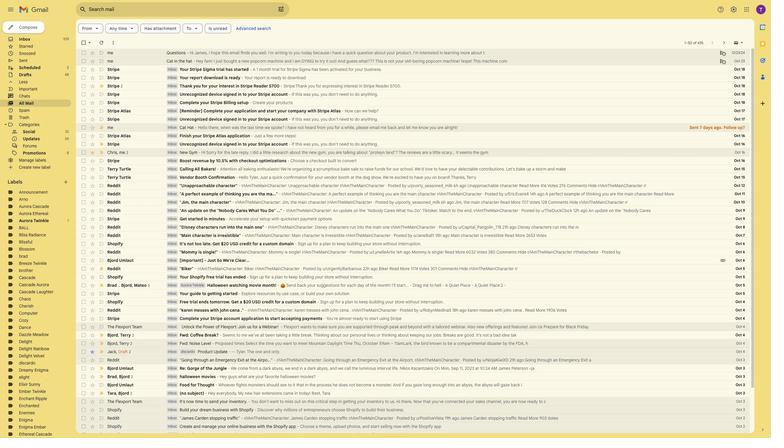 Task type: describe. For each thing, give the bounding box(es) containing it.
new down finds at left
[[242, 58, 249, 64]]

oct for 5th row from the bottom of the page
[[737, 399, 743, 404]]

276
[[559, 183, 566, 188]]

have down the we'd
[[415, 175, 424, 180]]

28 ͏‌ from the left
[[470, 424, 471, 429]]

5 row from the top
[[76, 82, 750, 90]]

movie
[[249, 283, 261, 288]]

important link
[[19, 86, 38, 92]]

for left expressing
[[316, 83, 321, 89]]

their
[[377, 407, 386, 413]]

1 horizontal spatial you
[[260, 208, 267, 213]]

umlaut for re:
[[119, 366, 134, 371]]

2 an from the left
[[589, 208, 594, 213]]

product
[[198, 349, 213, 354]]

1 horizontal spatial building
[[347, 241, 362, 246]]

1 thank from the left
[[180, 83, 192, 89]]

inbox inside the inbox re: gorge of the jungle - we come from a dark abyss, we end in a dark abyss, and we call the luminous interval life. nikos kazantzakis on mon, sep 11, 2023 at 10:24 am james peterson <ja
[[168, 366, 177, 370]]

oct 4 for idea
[[736, 333, 745, 337]]

out!
[[330, 58, 337, 64]]

2 do" from the left
[[415, 208, 422, 213]]

ready up supported
[[353, 316, 364, 321]]

selling
[[381, 424, 393, 429]]

aurora inside row
[[181, 283, 192, 287]]

0 horizontal spatial free
[[206, 274, 215, 280]]

not left bad
[[483, 333, 489, 338]]

inbox inside inbox calling all bakers! - attention all baking enthusiasts! we're organizing a scrumptious bake sale to raise funds for our school. we'd love to have your delectable contributions. let's bake up a storm and make
[[168, 167, 177, 171]]

3 stopping from the left
[[489, 416, 505, 421]]

enchanted link
[[19, 403, 39, 408]]

6 for mommy
[[743, 250, 745, 254]]

3 characters from the left
[[532, 225, 552, 230]]

1 i'm from the left
[[268, 50, 274, 55]]

2 update from the left
[[339, 208, 353, 213]]

inbox inside inbox [important] - just so we're clear...
[[168, 258, 177, 263]]

well.
[[259, 50, 267, 55]]

21 row from the top
[[76, 215, 750, 223]]

r/iamthemaincharacter: up clear...
[[222, 249, 268, 255]]

inbox inside inbox your stripe sigma trial has started - a 1 month trial for stripe sigma has been activated for your business. ‌ ‌ ‌ ‌ ‌ ‌ ‌ ‌ ‌ ‌ ‌ ‌ ‌ ‌ ‌ ‌ ‌ ‌ ‌ ‌ ‌ ‌ ‌ ‌ ‌ ‌ ‌ ‌ ‌ ‌ ‌ ‌ ‌ ‌ ‌ ‌ ‌ ‌ ‌ ‌ ‌ ‌ ‌ ‌ ‌ ‌ ‌ ‌ ‌ ‌ ‌ ‌ ‌ ‌ ‌ ‌ ‌ ‌ ‌ ‌ ‌ ‌ ‌ ‌ ‌
[[168, 67, 177, 71]]

posted down the show.
[[376, 200, 389, 205]]

more image
[[110, 40, 116, 46]]

at up come
[[246, 357, 249, 363]]

search mail image
[[78, 4, 88, 15]]

with right selling
[[403, 424, 411, 429]]

0 vertical spatial from
[[317, 125, 326, 130]]

do for oct 16
[[355, 141, 360, 147]]

sent for the sent link
[[19, 58, 28, 63]]

excited
[[395, 175, 409, 180]]

has for month
[[226, 67, 233, 72]]

2 cena from the left
[[340, 308, 349, 313]]

inbox inside inbox "jim, the main character" - r/iamthemaincharacter: jim, the main character r/iamthemaincharacter · posted by u/poorly_seasoned_milk 6h ago jim, the main character read more 707 votes 128 comments hide r/iamthemaincharacter r/
[[168, 200, 177, 204]]

have up cat in the hat - hey fam! i just bought a new popcorn machine and i am dying to try it out! and guess what??? this is not your old-boring popcorn machine! nope! this machine com
[[333, 50, 342, 55]]

0 vertical spatial plan
[[323, 241, 331, 246]]

dog
[[363, 175, 370, 180]]

0 vertical spatial hi
[[190, 50, 194, 55]]

with up traffic"
[[230, 407, 238, 413]]

about up inbox boost revenue by 10.5% with checkout optimizations - choose a checkout built to convert ﻿ ﻿ ﻿ ﻿ ﻿ ﻿ ﻿ ﻿ ﻿ ﻿ ﻿ ﻿ ﻿ ﻿ ﻿ ﻿ ﻿ ﻿ ﻿ ﻿ ﻿ ﻿ ﻿ ﻿ ﻿ ﻿ ﻿ ﻿ ﻿ ﻿ ﻿ ﻿ ﻿ ﻿ ﻿ ﻿ ﻿ ﻿ ﻿ ﻿ ﻿ ﻿ ﻿ ﻿ ﻿ ﻿ ﻿ ﻿ ﻿ ﻿ ﻿ ﻿ ﻿ ﻿ ﻿ ﻿ ﻿ ﻿ ﻿ ﻿ ﻿ ﻿ ﻿ ﻿ ﻿ ﻿ ﻿ ﻿ ﻿ ﻿ ﻿ ﻿ ﻿ ﻿ ﻿ ﻿ ﻿ ﻿ ﻿ ﻿ ﻿ ﻿ ﻿
[[290, 150, 301, 155]]

2 place from the left
[[490, 283, 500, 288]]

2 thank from the left
[[296, 83, 307, 89]]

· up the inbox "mommy is single!" - r/iamthemaincharacter: mommy is single! r/iamthemaincharacter · posted by u/lynelleartis 16h ago mommy is single! read more 6032 votes 380 comments hide r/iamthemaincharacter r/thebachelor · posted by
[[392, 233, 393, 238]]

2 ͏‌ from the left
[[443, 424, 444, 429]]

clear...
[[235, 258, 249, 263]]

1 horizontal spatial it's
[[476, 333, 482, 338]]

coffee
[[190, 333, 204, 338]]

atlas down when
[[216, 133, 226, 139]]

starting
[[313, 432, 328, 438]]

r/iamthemaincharacter: up ma..."
[[242, 183, 287, 188]]

unrecognized for oct 16
[[180, 141, 208, 147]]

jack , draft 2
[[107, 349, 131, 354]]

oct 3 for discover why millions of entrepreneurs choose shopify to build their business. ﻿͏ ﻿͏ ﻿͏ ﻿͏ ﻿͏ ﻿͏ ﻿͏ ﻿͏ ﻿͏ ﻿͏ ﻿͏ ﻿͏ ﻿͏ ﻿͏ ﻿͏ ﻿͏ ﻿͏ ﻿͏ ﻿͏ ﻿͏ ﻿͏ ﻿͏ ﻿͏ ﻿͏ ﻿͏ ﻿͏ ﻿͏
[[737, 408, 745, 412]]

oct for 33th row
[[736, 316, 742, 321]]

oct 3 for we come from a dark abyss, we end in a dark abyss, and we call the luminous interval life. nikos kazantzakis on mon, sep 11, 2023 at 10:24 am james peterson <ja
[[736, 366, 745, 370]]

1 carden from the left
[[195, 416, 209, 421]]

40 row from the top
[[76, 373, 750, 381]]

flexport for unlock the power of flexport: join us for a webinar!
[[116, 324, 131, 330]]

0 vertical spatial business.
[[365, 67, 382, 72]]

24 ͏‌ from the left
[[466, 424, 467, 429]]

1 horizontal spatial all
[[195, 166, 200, 172]]

1 inside row
[[257, 67, 258, 72]]

1 stopping from the left
[[210, 416, 226, 421]]

inventory.
[[229, 399, 247, 404]]

2 report from the left
[[254, 75, 266, 80]]

oct 6 for mommy
[[736, 250, 745, 254]]

1 vertical spatial business.
[[387, 407, 404, 413]]

your for your stripe sigma trial has started
[[180, 67, 189, 72]]

41 row from the top
[[76, 381, 750, 389]]

late
[[231, 150, 238, 155]]

oct for 34th row from the top of the page
[[737, 325, 742, 329]]

0 vertical spatial or
[[301, 291, 305, 296]]

new left gym,
[[309, 150, 317, 155]]

0 horizontal spatial tara
[[107, 391, 116, 396]]

oct for third row from the bottom
[[737, 416, 743, 420]]

1 horizontal spatial setup
[[260, 216, 271, 222]]

4 for h
[[743, 341, 745, 346]]

your down 'i'll' at the right bottom of page
[[386, 299, 394, 305]]

become
[[356, 382, 372, 388]]

explore
[[242, 291, 256, 296]]

votes down 14h in the right of the page
[[530, 200, 540, 205]]

inbox inside inbox [reminder] complete your application and start your company with stripe atlas - how can we help? ‌ ‌ ‌ ‌ ‌ ‌ ‌ ‌ ‌ ‌ ‌ ‌ ‌ ‌ ‌ ‌ ‌ ‌ ‌ ‌ ‌ ‌ ‌ ‌ ‌ ‌ ‌ ‌ ‌ ‌ ‌ ‌ ‌ ‌ ‌ ‌ ‌ ‌ ‌ ‌ ‌ ‌ ‌ ‌ ‌ ‌ ‌ ‌ ‌ ‌ ‌ ‌ ‌ ‌ ‌ ‌ ‌ ‌ ‌ ‌ ‌ ‌ ‌ ‌ ‌ ‌ ‌ ‌ ‌ ‌ ‌ ‌ ‌ ‌ ‌ ‌ ‌ ‌ ‌ ‌ ‌ ‌ ‌ ‌ ‌ ‌ ‌ ‌ ‌ ‌ ‌ ‌
[[168, 109, 177, 113]]

24 row from the top
[[76, 240, 750, 248]]

with down ..." at the top of page
[[272, 216, 280, 222]]

twinkle inside row
[[192, 283, 204, 287]]

for down the "solution"
[[335, 299, 341, 305]]

new right my
[[245, 391, 253, 396]]

at right 2023
[[476, 366, 479, 371]]

elight
[[19, 375, 29, 380]]

36 row from the top
[[76, 339, 750, 348]]

oct 10
[[734, 200, 745, 204]]

inbox unrecognized device signed in to your stripe account - if this was you, you don't need to do anything. ‌ ‌ ‌ ‌ ‌ ‌ ‌ ‌ ‌ ‌ ‌ ‌ ‌ ‌ ‌ ‌ ‌ ‌ ‌ ‌ ‌ ‌ ‌ ‌ ‌ ‌ ‌ ‌ ‌ ‌ ‌ ‌ ‌ ‌ ‌ ‌ ‌ ‌ ‌ ‌ ‌ ‌ ‌ ‌ ‌ ‌ ‌ ‌ ‌ ‌ ‌ ‌ ‌ ‌ ‌ ‌ ‌ ‌ ‌ ‌ ‌ ‌ ‌ ‌ ‌ ‌ ‌ ‌ ‌ ‌ ‌ ‌ ‌ ‌ ‌ for oct 16
[[168, 141, 458, 147]]

aurora up laughter
[[36, 282, 49, 287]]

oct for 18th row from the bottom
[[736, 291, 742, 296]]

oct for 29th row from the bottom
[[734, 200, 741, 204]]

for right us on the bottom of page
[[253, 324, 258, 330]]

is down month
[[267, 75, 270, 80]]

the flexport team for it's now time to send your inventory.
[[107, 399, 142, 404]]

14 row from the top
[[76, 157, 750, 165]]

bliss radiance
[[19, 232, 46, 238]]

32 row from the top
[[76, 306, 750, 314]]

2 what from the left
[[396, 208, 406, 213]]

0 horizontal spatial usd
[[230, 241, 239, 246]]

upload
[[333, 424, 346, 429]]

0 horizontal spatial $20
[[221, 241, 229, 246]]

2 horizontal spatial hi
[[397, 399, 401, 404]]

1 place from the left
[[460, 283, 471, 288]]

0 horizontal spatial business
[[213, 407, 229, 413]]

aurora twinkle inside labels navigation
[[19, 218, 49, 223]]

3 for r/iamthemaincharacter: going through an emergency exit at the airport. r/iamthemaincharacter · posted by u/ninjakiwixd 21h ago going through an emergency exit a
[[744, 358, 745, 362]]

nikos
[[400, 366, 410, 371]]

1 popcorn from the left
[[250, 58, 266, 64]]

up down 'payment'
[[307, 241, 312, 246]]

3 row from the top
[[76, 65, 750, 74]]

· up 15h
[[437, 225, 438, 230]]

2023
[[465, 366, 474, 371]]

0 vertical spatial ember
[[19, 389, 31, 394]]

now
[[414, 399, 422, 404]]

18 row from the top
[[76, 190, 750, 198]]

1 for 1
[[67, 218, 69, 223]]

1 vertical spatial 6h
[[441, 200, 446, 205]]

0 vertical spatial character"
[[216, 183, 238, 188]]

2 horizontal spatial now
[[519, 399, 526, 404]]

manage
[[202, 424, 217, 429]]

advanced search button
[[234, 23, 274, 34]]

cascade link
[[19, 275, 35, 280]]

time inside dropdown button
[[118, 26, 127, 31]]

aurora twinkle link
[[19, 218, 49, 223]]

gmail image
[[19, 4, 51, 15]]

416
[[541, 183, 547, 188]]

device for oct 18
[[209, 92, 222, 97]]

8 row from the top
[[76, 107, 750, 115]]

store down start... on the bottom right of page
[[395, 299, 405, 305]]

booth
[[195, 175, 207, 180]]

enchant ripple link
[[19, 396, 47, 401]]

0 horizontal spatial that
[[297, 382, 304, 388]]

everybody,
[[217, 391, 237, 396]]

bliss
[[19, 232, 28, 238]]

oct 5 for explore resources by use case,‌ or build your own solution ﻿ ﻿ ﻿ ﻿ ﻿ ﻿ ﻿ ﻿ ﻿ ﻿ ﻿ ﻿ ﻿ ﻿ ﻿ ﻿ ﻿ ﻿ ﻿ ﻿ ﻿ ﻿ ﻿ ﻿ ﻿ ﻿ ﻿ ﻿ ﻿ ﻿ ﻿ ﻿ ﻿ ﻿ ﻿ ﻿ ﻿ ﻿ ﻿ ﻿ ﻿ ﻿ ﻿ ﻿ ﻿ ﻿ ﻿ ﻿ ﻿ ﻿ ﻿
[[736, 291, 745, 296]]

1 unapproachable from the left
[[288, 183, 320, 188]]

1 horizontal spatial it
[[326, 58, 329, 64]]

3 ͏‌ from the left
[[444, 424, 445, 429]]

16 row from the top
[[76, 173, 750, 182]]

1 vertical spatial u/poorly_seasoned_milk
[[395, 200, 440, 205]]

main content containing from
[[76, 19, 755, 438]]

for down organizing
[[308, 175, 314, 180]]

0 vertical spatial setup
[[237, 100, 249, 105]]

oct for 31th row
[[736, 300, 742, 304]]

1 horizontal spatial 21h
[[510, 357, 516, 363]]

inbox inside inbox "unapproachable character" - r/iamthemaincharacter: unapproachable character r/iamthemaincharacter · posted by u/poorly_seasoned_milk 6h ago unapproachable character read more 416 votes 276 comments hide r/iamthemaincharacter r/
[[168, 183, 177, 188]]

aurora cascade link
[[19, 204, 49, 209]]

store up suggestions
[[325, 274, 334, 280]]

start...
[[397, 283, 409, 288]]

2 sigma from the left
[[299, 67, 311, 72]]

0 horizontal spatial there,
[[209, 125, 220, 130]]

delight for delight rainbow
[[19, 346, 32, 352]]

atlas down 'stripe 2'
[[121, 108, 131, 114]]

your for your shopify free trial has ended
[[180, 274, 189, 280]]

1 going from the left
[[324, 357, 335, 363]]

inbox unrecognized device signed in to your stripe account - if this was you, you don't need to do anything. ‌ ‌ ‌ ‌ ‌ ‌ ‌ ‌ ‌ ‌ ‌ ‌ ‌ ‌ ‌ ‌ ‌ ‌ ‌ ‌ ‌ ‌ ‌ ‌ ‌ ‌ ‌ ‌ ‌ ‌ ‌ ‌ ‌ ‌ ‌ ‌ ‌ ‌ ‌ ‌ ‌ ‌ ‌ ‌ ‌ ‌ ‌ ‌ ‌ ‌ ‌ ‌ ‌ ‌ ‌ ‌ ‌ ‌ ‌ ‌ ‌ ‌ ‌ ‌ ‌ ‌ ‌ ‌ ‌ ‌ ‌ ‌ ‌ ‌ ‌ for oct 17
[[168, 117, 458, 122]]

into left the m
[[560, 225, 567, 230]]

manage
[[19, 158, 34, 163]]

monsters
[[248, 382, 266, 388]]

1 vertical spatial choose
[[300, 424, 315, 429]]

2 horizontal spatial you
[[407, 208, 414, 213]]

create inside the manage labels create new label
[[19, 165, 32, 170]]

10 row from the top
[[76, 123, 750, 132]]

2 disney from the left
[[518, 225, 531, 230]]

1 interest from the left
[[219, 83, 235, 89]]

· up inbox "jim, the main character" - r/iamthemaincharacter: jim, the main character r/iamthemaincharacter · posted by u/poorly_seasoned_milk 6h ago jim, the main character read more 707 votes 128 comments hide r/iamthemaincharacter r/
[[386, 183, 387, 188]]

solution
[[335, 291, 350, 296]]

45 row from the top
[[76, 414, 750, 422]]

oct 17 for how can we help? ‌ ‌ ‌ ‌ ‌ ‌ ‌ ‌ ‌ ‌ ‌ ‌ ‌ ‌ ‌ ‌ ‌ ‌ ‌ ‌ ‌ ‌ ‌ ‌ ‌ ‌ ‌ ‌ ‌ ‌ ‌ ‌ ‌ ‌ ‌ ‌ ‌ ‌ ‌ ‌ ‌ ‌ ‌ ‌ ‌ ‌ ‌ ‌ ‌ ‌ ‌ ‌ ‌ ‌ ‌ ‌ ‌ ‌ ‌ ‌ ‌ ‌ ‌ ‌ ‌ ‌ ‌ ‌ ‌ ‌ ‌ ‌ ‌ ‌ ‌ ‌ ‌ ‌ ‌ ‌ ‌ ‌ ‌ ‌ ‌ ‌ ‌ ‌ ‌ ‌ ‌ ‌
[[735, 109, 745, 113]]

1 run from the left
[[219, 225, 226, 230]]

advanced search
[[236, 26, 271, 31]]

cozy
[[19, 318, 28, 323]]

2 month! from the left
[[378, 283, 391, 288]]

delight for delight link
[[19, 339, 32, 344]]

"biker"
[[180, 266, 194, 271]]

inbox inside inbox "james carden stopping traffic" - r/iamthemaincharacter: james carden stopping traffic r/iamthemaincharacter · posted by u/positivevista 19h ago james carden stopping traffic read more 903 votes
[[168, 416, 177, 420]]

i up "out!"
[[331, 50, 332, 55]]

1 irresistible from the left
[[325, 233, 345, 238]]

1 vertical spatial build
[[367, 407, 376, 413]]

2 . from the left
[[523, 308, 524, 313]]

time
[[344, 341, 353, 346]]

17 for how can we help? ‌ ‌ ‌ ‌ ‌ ‌ ‌ ‌ ‌ ‌ ‌ ‌ ‌ ‌ ‌ ‌ ‌ ‌ ‌ ‌ ‌ ‌ ‌ ‌ ‌ ‌ ‌ ‌ ‌ ‌ ‌ ‌ ‌ ‌ ‌ ‌ ‌ ‌ ‌ ‌ ‌ ‌ ‌ ‌ ‌ ‌ ‌ ‌ ‌ ‌ ‌ ‌ ‌ ‌ ‌ ‌ ‌ ‌ ‌ ‌ ‌ ‌ ‌ ‌ ‌ ‌ ‌ ‌ ‌ ‌ ‌ ‌ ‌ ‌ ‌ ‌ ‌ ‌ ‌ ‌ ‌ ‌ ‌ ‌ ‌ ‌ ‌ ‌ ‌ ‌ ‌ ‌
[[742, 109, 745, 113]]

r/iamthemaincharacter: down discover
[[244, 416, 290, 421]]

is up 301
[[428, 249, 431, 255]]

posted up 2023
[[463, 357, 476, 363]]

cascade up aurora ethereal "link"
[[33, 204, 49, 209]]

20 ͏‌ from the left
[[462, 424, 463, 429]]

labels heading
[[8, 179, 63, 185]]

r/iamthemaincharacter: down one"
[[245, 233, 291, 238]]

terry turtle for calling
[[107, 166, 131, 172]]

and right peak
[[400, 324, 407, 330]]

6 for clear...
[[743, 258, 745, 263]]

5 inside brad .. bjord , mateo 5
[[148, 283, 150, 288]]

for up the inbox your report download is ready - your report is ready to download ‌ ‌ ‌ ‌ ‌ ‌ ‌ ‌ ‌ ‌ ‌ ‌ ‌ ‌ ‌ ‌ ‌ ‌ ‌ ‌ ‌ ‌ ‌ ‌ ‌ ‌ ‌ ‌ ‌ ‌ ‌ ‌ ‌ ‌ ‌ ‌ ‌ ‌ ‌ ‌ ‌ ‌ ‌ ‌ ‌ ‌ ‌ ‌ ‌ ‌ ‌ ‌ ‌ ‌ ‌ ‌ ‌ ‌ ‌ ‌ ‌ ‌ ‌ ‌ ‌ ‌ ‌ ‌ ‌ ‌ ‌ ‌ ‌ ‌ ‌ ‌ ‌ ‌ ‌ ‌ ‌ ‌ ‌ ‌
[[281, 67, 286, 72]]

cascade down enigma ember
[[36, 432, 52, 437]]

inbox inside inbox thank you for your interest in stripe reader s700 - stripe thank you for expressing interest in stripe reader s700. ‌ ‌ ‌ ‌ ‌ ‌ ‌ ‌ ‌ ‌ ‌ ‌ ‌ ‌ ‌ ‌ ‌ ‌ ‌ ‌ ‌ ‌ ‌ ‌ ‌ ‌ ‌ ‌ ‌ ‌ ‌ ‌ ‌ ‌ ‌ ‌ ‌ ‌ ‌ ‌ ‌ ‌ ‌ ‌ ‌ ‌ ‌ ‌ ‌ ‌ ‌ ‌ ‌ ‌ ‌ ‌ ‌ ‌ ‌ ‌ ‌ ‌ ‌ ‌ ‌ ‌ ‌ ‌ ‌
[[168, 84, 177, 88]]

ember twinkle link
[[19, 389, 46, 394]]

compose button
[[2, 21, 45, 33]]

0 horizontal spatial abyss,
[[272, 366, 284, 371]]

inbox inside inbox "going through an emergency exit at the airpo..." - r/iamthemaincharacter: going through an emergency exit at the airport. r/iamthemaincharacter · posted by u/ninjakiwixd 21h ago going through an emergency exit a
[[168, 358, 177, 362]]

1 do" from the left
[[269, 208, 276, 213]]

2 row from the top
[[76, 57, 750, 65]]

start up shopify.
[[371, 424, 380, 429]]

11 row from the top
[[76, 132, 750, 140]]

votes left 380
[[477, 249, 487, 255]]

21 ͏‌ from the left
[[463, 424, 464, 429]]

2 inside 'jack , draft 2'
[[129, 350, 131, 354]]

1 vertical spatial interruption.
[[351, 274, 374, 280]]

3 cares from the left
[[640, 208, 651, 213]]

1 vertical spatial custom
[[285, 299, 300, 305]]

for up subject)
[[191, 382, 197, 388]]

for up 10.5%
[[218, 150, 223, 155]]

1 "nobody from the left
[[217, 208, 235, 213]]

personal
[[350, 333, 366, 338]]

· up inbox "disney characters run into the main one" - r/iamthemaincharacter: disney characters run into the main one r/iamthemaincharacter · posted by u/capital_pangolin_718 21h ago disney characters run into the m
[[373, 200, 374, 205]]

0 horizontal spatial all
[[238, 166, 242, 172]]

at right booth
[[351, 175, 355, 180]]

level
[[201, 341, 211, 346]]

8 ͏‌ from the left
[[449, 424, 450, 429]]

oct for 17th row from the top of the page
[[735, 183, 741, 188]]

not left old-
[[388, 58, 395, 64]]

27 ͏‌ from the left
[[469, 424, 470, 429]]

unrecognized for oct 18
[[180, 92, 208, 97]]

inbox inside inbox your shopify free trial has ended - sign up for a plan to keep building your store without interruption. ﻿͏ ﻿͏ ﻿͏ ﻿͏ ﻿͏ ﻿͏ ﻿͏ ﻿͏ ﻿͏ ﻿͏ ﻿͏ ﻿͏ ﻿͏ ﻿͏ ﻿͏ ﻿͏ ﻿͏ ﻿͏ ﻿͏ ﻿͏ ﻿͏ ﻿͏ ﻿͏ ﻿͏ ﻿͏ ﻿͏ ﻿͏ ﻿͏ ﻿͏ ﻿͏ ﻿͏ ﻿͏ ﻿͏ ﻿͏ ﻿͏ ﻿͏ ﻿͏ ﻿͏ ﻿͏ ﻿͏ ﻿͏ ﻿͏ ﻿͏ ﻿͏
[[168, 275, 177, 279]]

2 app from the left
[[434, 424, 442, 429]]

2 horizontal spatial keep
[[359, 299, 369, 305]]

and up airpo..."
[[263, 349, 271, 354]]

28 row from the top
[[76, 273, 750, 281]]

1 horizontal spatial create
[[180, 424, 192, 429]]

inbox inside inbox fwd: coffee break? - seems to me we've all been taking a little break. thinking about our personal lives or thinking about keeping our jobs. breaks are good. it's not a bad idea tak
[[168, 333, 177, 337]]

i
[[521, 382, 522, 388]]

23 ͏‌ from the left
[[465, 424, 466, 429]]

2 main from the left
[[451, 233, 460, 238]]

aurora ethereal
[[19, 211, 48, 216]]

options
[[318, 216, 332, 222]]

oct for 20th row from the bottom of the page
[[736, 275, 742, 279]]

webinar!
[[262, 324, 279, 330]]

4 3 from the top
[[743, 383, 745, 387]]

accelerate
[[229, 216, 249, 222]]

inbox inside inbox your guide to getting started - explore resources by use case,‌ or build your own solution ﻿ ﻿ ﻿ ﻿ ﻿ ﻿ ﻿ ﻿ ﻿ ﻿ ﻿ ﻿ ﻿ ﻿ ﻿ ﻿ ﻿ ﻿ ﻿ ﻿ ﻿ ﻿ ﻿ ﻿ ﻿ ﻿ ﻿ ﻿ ﻿ ﻿ ﻿ ﻿ ﻿ ﻿ ﻿ ﻿ ﻿ ﻿ ﻿ ﻿ ﻿ ﻿ ﻿ ﻿ ﻿ ﻿ ﻿ ﻿ ﻿ ﻿ ﻿
[[168, 291, 177, 296]]

2 irresistible from the left
[[485, 233, 504, 238]]

just for -
[[254, 133, 262, 139]]

26 ͏‌ from the left
[[468, 424, 469, 429]]

0 vertical spatial it's
[[180, 241, 186, 246]]

your up last
[[248, 117, 257, 122]]

43 row from the top
[[76, 397, 750, 406]]

r/iamthemaincharacter: up 'end'
[[277, 357, 323, 363]]

0 vertical spatial 21h
[[503, 225, 509, 230]]

steps!
[[285, 133, 296, 139]]

1 vertical spatial we're
[[383, 175, 394, 180]]

9 ͏‌ from the left
[[450, 424, 451, 429]]

little for thinking
[[292, 333, 300, 338]]

1 vertical spatial been
[[265, 333, 275, 338]]

0 horizontal spatial build
[[306, 291, 315, 296]]

votes right the 903
[[548, 416, 558, 421]]

for left black
[[560, 324, 565, 330]]

peak
[[390, 324, 399, 330]]

for down 'payment'
[[313, 241, 319, 246]]

1 horizontal spatial our
[[393, 166, 399, 172]]

oct 3 for hey guys what are your favorite halloween movies?
[[736, 374, 745, 379]]

1 horizontal spatial domain
[[301, 299, 316, 305]]

inbox inside 'inbox (no subject) - hey everybody, my new hair extensions came in today! best, tara'
[[168, 391, 177, 395]]

23 row from the top
[[76, 231, 750, 240]]

halloween watching movie month!
[[207, 283, 277, 288]]

1 join from the left
[[238, 324, 246, 330]]

oct 18 for create your products ‌ ‌ ‌ ‌ ‌ ‌ ‌ ‌ ‌ ‌ ‌ ‌ ‌ ‌ ‌ ‌ ‌ ‌ ‌ ‌ ‌ ‌ ‌ ‌ ‌ ‌ ‌ ‌ ‌ ‌ ‌ ‌ ‌ ‌ ‌ ‌ ‌ ‌ ‌ ‌ ‌ ‌ ‌ ‌ ‌ ‌ ‌ ‌ ‌ ‌ ‌ ‌ ‌ ‌ ‌ ‌ ‌ ‌ ‌ ‌ ‌ ‌ ‌ ‌ ‌ ‌ ‌ ‌ ‌ ‌ ‌ ‌ ‌ ‌ ‌ ‌ ‌ ‌ ‌ ‌ ‌ ‌ ‌ ‌ ‌ ‌ ‌ ‌ ‌ ‌
[[735, 100, 745, 105]]

bjord umlaut for [important]
[[107, 258, 134, 263]]

9 for r/iamthemaincharacter: an update on the "nobody cares what you do" tiktoker. watch to the end. r/iamthemaincharacter · posted by u/theduckclock 12h ago an update on the "nobody cares
[[743, 208, 745, 213]]

unrecognized for oct 17
[[180, 117, 208, 122]]

for up the "solution"
[[341, 283, 346, 288]]

2 inside tara , bjord 2
[[130, 391, 132, 396]]

0 horizontal spatial we're
[[223, 258, 234, 263]]

about right talking
[[357, 150, 368, 155]]

20 row from the top
[[76, 206, 750, 215]]

inbox unrecognized device signed in to your stripe account - if this was you, you don't need to do anything. ‌ ‌ ‌ ‌ ‌ ‌ ‌ ‌ ‌ ‌ ‌ ‌ ‌ ‌ ‌ ‌ ‌ ‌ ‌ ‌ ‌ ‌ ‌ ‌ ‌ ‌ ‌ ‌ ‌ ‌ ‌ ‌ ‌ ‌ ‌ ‌ ‌ ‌ ‌ ‌ ‌ ‌ ‌ ‌ ‌ ‌ ‌ ‌ ‌ ‌ ‌ ‌ ‌ ‌ ‌ ‌ ‌ ‌ ‌ ‌ ‌ ‌ ‌ ‌ ‌ ‌ ‌ ‌ ‌ ‌ ‌ ‌ ‌ ‌ ‌ for oct 18
[[168, 92, 458, 97]]

17 row from the top
[[76, 182, 750, 190]]

oct for 30th row from the bottom
[[735, 192, 741, 196]]

inbox inside inbox free trial ends tomorrow. get a $20 usd credit for a custom domain - sign up for a plan to keep building your store without interruption. ﻿͏ ﻿͏ ﻿͏ ﻿͏ ﻿͏ ﻿͏ ﻿͏ ﻿͏ ﻿͏ ﻿͏ ﻿͏ ﻿͏ ﻿͏ ﻿͏ ﻿͏ ﻿͏ ﻿͏ ﻿͏ ﻿͏ ﻿͏ ﻿͏ ﻿͏ ﻿͏ ﻿͏ ﻿͏ ﻿͏ ﻿͏ ﻿͏ ﻿͏ ﻿͏ ﻿
[[168, 300, 177, 304]]

with up offerings
[[495, 308, 503, 313]]

is unread
[[209, 26, 228, 31]]

1 vertical spatial cat
[[180, 125, 186, 130]]

1 vertical spatial complete
[[204, 108, 223, 114]]

2 vertical spatial r/
[[515, 266, 518, 271]]

toggle split pane mode image
[[734, 40, 739, 46]]

about left t
[[471, 50, 482, 55]]

don't for oct 16
[[329, 141, 338, 147]]

did
[[253, 150, 259, 155]]

this right hope
[[222, 50, 229, 55]]

0 horizontal spatial james
[[291, 416, 303, 421]]

1 vertical spatial r/
[[625, 200, 628, 205]]

u/urgentlybarbarous
[[323, 266, 362, 271]]

posted up beyond
[[400, 308, 413, 313]]

inbox inside inbox build your dream business with shopify - discover why millions of entrepreneurs choose shopify to build their business. ﻿͏ ﻿͏ ﻿͏ ﻿͏ ﻿͏ ﻿͏ ﻿͏ ﻿͏ ﻿͏ ﻿͏ ﻿͏ ﻿͏ ﻿͏ ﻿͏ ﻿͏ ﻿͏ ﻿͏ ﻿͏ ﻿͏ ﻿͏ ﻿͏ ﻿͏ ﻿͏ ﻿͏ ﻿͏ ﻿͏ ﻿͏
[[168, 408, 177, 412]]

nope!
[[461, 58, 473, 64]]

1 horizontal spatial back
[[388, 125, 397, 130]]

peterson
[[512, 366, 528, 371]]

2 horizontal spatial sign
[[320, 299, 329, 305]]

what
[[238, 374, 247, 379]]

· right r/thebachelor
[[600, 249, 601, 255]]

0 horizontal spatial domain
[[279, 241, 294, 246]]

payments
[[302, 316, 323, 321]]

38 row from the top
[[76, 356, 750, 364]]

1 horizontal spatial quick
[[346, 50, 356, 55]]

0 vertical spatial getting
[[207, 291, 222, 296]]

1 emergency from the left
[[215, 357, 237, 363]]

posted down contributions. at the top right of the page
[[485, 191, 498, 197]]

aurora for aurora twinkle link
[[19, 218, 33, 223]]

label
[[42, 165, 51, 170]]

1 vertical spatial building
[[299, 274, 314, 280]]

0 horizontal spatial get
[[180, 216, 187, 222]]

· down us.
[[395, 416, 396, 421]]

1 18 from the top
[[742, 67, 745, 71]]

we up few
[[265, 125, 270, 130]]

1 vertical spatial ember
[[34, 424, 46, 430]]

2 download from the left
[[288, 75, 306, 80]]

discardo inside row
[[181, 349, 195, 354]]

3 emergency from the left
[[559, 357, 580, 363]]

109
[[63, 37, 69, 41]]

was for oct 16
[[303, 141, 311, 147]]

ready up s700
[[271, 75, 282, 80]]

oct 8
[[736, 225, 745, 229]]

starred link
[[19, 44, 33, 49]]

0 vertical spatial enigma
[[35, 368, 48, 373]]

need for oct 16
[[339, 141, 349, 147]]

your left online
[[218, 424, 226, 429]]

luminous
[[359, 366, 376, 371]]

3 for discover why millions of entrepreneurs choose shopify to build their business. ﻿͏ ﻿͏ ﻿͏ ﻿͏ ﻿͏ ﻿͏ ﻿͏ ﻿͏ ﻿͏ ﻿͏ ﻿͏ ﻿͏ ﻿͏ ﻿͏ ﻿͏ ﻿͏ ﻿͏ ﻿͏ ﻿͏ ﻿͏ ﻿͏ ﻿͏ ﻿͏ ﻿͏ ﻿͏ ﻿͏ ﻿͏
[[744, 408, 745, 412]]

not left too
[[187, 241, 194, 246]]

and left am
[[285, 58, 292, 64]]

oct 12
[[735, 183, 745, 188]]

1 an from the left
[[333, 208, 338, 213]]

inbox inside inbox food for thought - whoever fights monsters should see to it that in the process he does not become a monster. and if you gaze long enough into an abyss, the abyss will gaze back i
[[168, 383, 177, 387]]

mon,
[[441, 366, 451, 371]]

scheduled
[[19, 65, 41, 70]]

2 horizontal spatial james
[[498, 366, 511, 371]]

learning
[[444, 50, 460, 55]]

Search mail text field
[[89, 7, 261, 12]]

oct for 44th row from the bottom
[[735, 75, 741, 80]]

rainbow
[[33, 346, 49, 352]]

suggestions
[[317, 283, 340, 288]]

oct 5 for r/iamthemaincharacter: biker r/iamthemaincharacter · posted by u/urgentlybarbarous 22h ago biker read more 1174 votes 301 comments hide r/iamthemaincharacter r/
[[736, 266, 745, 271]]

0 vertical spatial keep
[[337, 241, 346, 246]]

thinking
[[314, 333, 330, 338]]

atlas left how
[[331, 108, 341, 114]]

1 horizontal spatial we're
[[281, 166, 291, 172]]

i left did
[[251, 150, 252, 155]]

r/iamthemaincharacter: up 'payment'
[[286, 208, 332, 213]]

irresistible"
[[218, 233, 241, 238]]

ready down bought
[[229, 75, 241, 80]]

not right does
[[349, 382, 355, 388]]

1 app from the left
[[289, 424, 296, 429]]

1906
[[547, 308, 556, 313]]

2 cares from the left
[[384, 208, 395, 213]]

for down one"
[[253, 241, 258, 246]]

2 horizontal spatial our
[[426, 333, 432, 338]]

main menu image
[[7, 6, 14, 13]]

you, for oct 18
[[312, 92, 320, 97]]

the up the jack
[[107, 324, 114, 330]]

1 vertical spatial hi
[[202, 150, 205, 155]]

was right when
[[232, 125, 239, 130]]

taking
[[276, 333, 288, 338]]

1 horizontal spatial tara
[[322, 391, 330, 396]]

1 row from the top
[[76, 49, 750, 57]]

435
[[698, 40, 704, 45]]

little for talking
[[263, 150, 271, 155]]

complete for complete your stripe account application to start accepting payments
[[180, 316, 199, 321]]

prepare
[[544, 324, 559, 330]]

reddit for "mommy
[[107, 249, 121, 255]]

anything. for oct 17
[[361, 117, 378, 122]]

hat
[[186, 58, 192, 64]]

1 vertical spatial ethereal
[[19, 432, 35, 437]]

oct for 44th row from the top
[[737, 408, 743, 412]]

1 vertical spatial one
[[255, 349, 262, 354]]

15 ͏‌ from the left
[[456, 424, 457, 429]]

up?
[[738, 125, 745, 130]]

blissful link
[[19, 239, 32, 245]]

settings image
[[731, 6, 738, 13]]

is left irresistible"
[[213, 233, 217, 238]]

your up "power"
[[200, 316, 209, 321]]

0 vertical spatial one
[[383, 225, 390, 230]]

the down select
[[247, 349, 254, 354]]

0 vertical spatial application
[[234, 108, 257, 114]]

0 vertical spatial credit
[[240, 241, 252, 246]]

2 horizontal spatial abyss,
[[462, 382, 474, 388]]

for down inbox your guide to getting started - explore resources by use case,‌ or build your own solution ﻿ ﻿ ﻿ ﻿ ﻿ ﻿ ﻿ ﻿ ﻿ ﻿ ﻿ ﻿ ﻿ ﻿ ﻿ ﻿ ﻿ ﻿ ﻿ ﻿ ﻿ ﻿ ﻿ ﻿ ﻿ ﻿ ﻿ ﻿ ﻿ ﻿ ﻿ ﻿ ﻿ ﻿ ﻿ ﻿ ﻿ ﻿ ﻿ ﻿ ﻿ ﻿ ﻿ ﻿ ﻿ ﻿ ﻿ ﻿ ﻿ ﻿ ﻿
[[275, 299, 281, 305]]

hello
[[188, 432, 197, 438]]

1 vertical spatial there,
[[402, 399, 413, 404]]

inbox inside inbox "disney characters run into the main one" - r/iamthemaincharacter: disney characters run into the main one r/iamthemaincharacter · posted by u/capital_pangolin_718 21h ago disney characters run into the m
[[168, 225, 177, 229]]

1 vertical spatial more
[[274, 133, 284, 139]]

for down guess
[[349, 67, 354, 72]]

0 vertical spatial create
[[253, 100, 265, 105]]

1 horizontal spatial without
[[383, 241, 397, 246]]

sunny
[[29, 382, 40, 387]]

account for oct 17
[[271, 117, 288, 122]]

discardo inside labels navigation
[[19, 360, 35, 366]]

1 vertical spatial sign
[[250, 274, 258, 280]]

3 "nobody from the left
[[622, 208, 639, 213]]

30 row from the top
[[76, 290, 750, 298]]

your left vendor
[[315, 175, 323, 180]]

inbox inside labels navigation
[[19, 36, 30, 42]]

storm
[[536, 166, 547, 172]]

scheduled link
[[19, 65, 41, 70]]

ready left the c
[[527, 399, 538, 404]]

for right funds
[[387, 166, 392, 172]]

22 ͏‌ from the left
[[464, 424, 465, 429]]

millions
[[284, 407, 298, 413]]

1 horizontal spatial abyss,
[[317, 366, 329, 371]]

2 horizontal spatial without
[[406, 299, 420, 305]]

oct 3 for r/iamthemaincharacter: going through an emergency exit at the airport. r/iamthemaincharacter · posted by u/ninjakiwixd 21h ago going through an emergency exit a
[[737, 358, 745, 362]]

1 vertical spatial back
[[297, 283, 306, 288]]

7 for oct
[[743, 233, 745, 238]]

1 ͏‌ from the left
[[442, 424, 443, 429]]

updates
[[23, 136, 40, 141]]

0 horizontal spatial now
[[186, 399, 194, 404]]

enchant
[[19, 396, 34, 401]]

fwd: for fwd: noise level
[[180, 341, 189, 346]]

blossom link
[[19, 246, 35, 252]]

your up inbox complete your stripe billing setup - create your products ‌ ‌ ‌ ‌ ‌ ‌ ‌ ‌ ‌ ‌ ‌ ‌ ‌ ‌ ‌ ‌ ‌ ‌ ‌ ‌ ‌ ‌ ‌ ‌ ‌ ‌ ‌ ‌ ‌ ‌ ‌ ‌ ‌ ‌ ‌ ‌ ‌ ‌ ‌ ‌ ‌ ‌ ‌ ‌ ‌ ‌ ‌ ‌ ‌ ‌ ‌ ‌ ‌ ‌ ‌ ‌ ‌ ‌ ‌ ‌ ‌ ‌ ‌ ‌ ‌ ‌ ‌ ‌ ‌ ‌ ‌ ‌ ‌ ‌ ‌ ‌ ‌ ‌ ‌ ‌ ‌ ‌ ‌ ‌ ‌ ‌ ‌ ‌ ‌ ‌
[[248, 92, 257, 97]]

1 jim, from the left
[[282, 200, 290, 205]]

0 vertical spatial hello
[[198, 125, 208, 130]]

inbox inside inbox halloween movies - hey guys what are your favorite halloween movies?
[[168, 374, 177, 379]]

oct for 10th row from the bottom of the page
[[737, 358, 743, 362]]

oct for 16th row
[[735, 175, 741, 179]]

trial up halloween
[[216, 274, 224, 280]]

50
[[688, 40, 693, 45]]

1 vertical spatial or
[[377, 333, 381, 338]]

inbox inside inbox it's not too late. get $20 usd credit for a custom domain - sign up for a plan to keep building your store without interruption. ﻿͏ ﻿͏ ﻿͏ ﻿͏ ﻿͏ ﻿͏ ﻿͏ ﻿͏ ﻿͏ ﻿͏ ﻿͏ ﻿͏ ﻿͏ ﻿͏ ﻿͏ ﻿͏ ﻿͏ ﻿͏ ﻿͏ ﻿͏ ﻿͏ ﻿͏ ﻿͏ ﻿͏ ﻿͏ ﻿͏ ﻿͏ ﻿͏ ﻿͏ ﻿͏ ﻿͏ ﻿͏ ﻿͏ ﻿͏ ﻿͏ ﻿͏ ﻿͏ ﻿͏ ﻿͏ ﻿͏ ﻿͏ ﻿͏ ﻿͏ ﻿͏
[[168, 241, 177, 246]]

3 messes from the left
[[480, 308, 494, 313]]

this for oct 17
[[296, 117, 302, 122]]

reddit for "going
[[107, 357, 120, 363]]

1 report from the left
[[190, 75, 203, 80]]

4 for ﻿͏
[[743, 300, 745, 304]]

cascade for cascade aurora
[[19, 282, 35, 287]]

you, for oct 17
[[312, 117, 320, 122]]

1 vertical spatial hello
[[239, 175, 249, 180]]

the right land"?
[[399, 150, 406, 155]]

0 vertical spatial 6h
[[454, 183, 459, 188]]

1 karen from the left
[[295, 308, 305, 313]]

2 horizontal spatial building
[[370, 299, 384, 305]]

ma..."
[[266, 191, 278, 197]]

stripe atlas for [reminder]
[[107, 108, 131, 114]]

product update - -- tyler. the one and only.
[[198, 349, 280, 354]]

inbox inside inbox complete your stripe account application to start accepting payments - you're almost ready to start using stripe ‌ ‌ ‌ ‌ ‌ ‌ ‌ ‌ ‌ ‌ ‌ ‌ ‌ ‌ ‌ ‌ ‌ ‌ ‌ ‌ ‌ ‌ ‌ ‌ ‌ ‌ ‌ ‌ ‌ ‌ ‌ ‌ ‌ ‌ ‌ ‌ ‌ ‌ ‌ ‌ ‌ ‌ ‌ ‌ ‌ ‌ ‌ ‌ ‌ ‌ ‌ ‌ ‌ ‌ ‌ ‌ ‌ ‌ ‌
[[168, 316, 177, 321]]

inbox it's not too late. get $20 usd credit for a custom domain - sign up for a plan to keep building your store without interruption. ﻿͏ ﻿͏ ﻿͏ ﻿͏ ﻿͏ ﻿͏ ﻿͏ ﻿͏ ﻿͏ ﻿͏ ﻿͏ ﻿͏ ﻿͏ ﻿͏ ﻿͏ ﻿͏ ﻿͏ ﻿͏ ﻿͏ ﻿͏ ﻿͏ ﻿͏ ﻿͏ ﻿͏ ﻿͏ ﻿͏ ﻿͏ ﻿͏ ﻿͏ ﻿͏ ﻿͏ ﻿͏ ﻿͏ ﻿͏ ﻿͏ ﻿͏ ﻿͏ ﻿͏ ﻿͏ ﻿͏ ﻿͏ ﻿͏ ﻿͏ ﻿͏
[[168, 241, 468, 246]]

we left call on the bottom left
[[338, 366, 344, 371]]

2 horizontal spatial little
[[433, 150, 441, 155]]

1 john from the left
[[220, 308, 229, 313]]

, for inbox (no subject) - hey everybody, my new hair extensions came in today! best, tara
[[116, 391, 117, 396]]

0 vertical spatial choose
[[291, 158, 305, 163]]

1 disney from the left
[[315, 225, 328, 230]]

0 vertical spatial more
[[461, 50, 470, 55]]

oct 18 for your report is ready to download ‌ ‌ ‌ ‌ ‌ ‌ ‌ ‌ ‌ ‌ ‌ ‌ ‌ ‌ ‌ ‌ ‌ ‌ ‌ ‌ ‌ ‌ ‌ ‌ ‌ ‌ ‌ ‌ ‌ ‌ ‌ ‌ ‌ ‌ ‌ ‌ ‌ ‌ ‌ ‌ ‌ ‌ ‌ ‌ ‌ ‌ ‌ ‌ ‌ ‌ ‌ ‌ ‌ ‌ ‌ ‌ ‌ ‌ ‌ ‌ ‌ ‌ ‌ ‌ ‌ ‌ ‌ ‌ ‌ ‌ ‌ ‌ ‌ ‌ ‌ ‌ ‌ ‌ ‌ ‌ ‌ ‌ ‌ ‌
[[735, 75, 745, 80]]

this down best,
[[308, 399, 315, 404]]



Task type: locate. For each thing, give the bounding box(es) containing it.
reddit for "jim,
[[107, 200, 121, 205]]

inbox inside "inbox cat hat - hello there, when was the last time we spoke? i have not heard from you for a while, please email me back and let me know you are alright!"
[[168, 125, 177, 130]]

disney up 2653
[[518, 225, 531, 230]]

account for oct 16
[[271, 141, 288, 147]]

inbox inside inbox it's now time to send your inventory. - you don't want to miss out on this critical step in getting your inventory to us. hi there, now that you've connected your sales channel, you are now ready to c
[[168, 399, 177, 404]]

aurora for aurora cascade link
[[19, 204, 32, 209]]

r/iamthemaincharacter: down ma..."
[[235, 200, 281, 205]]

an
[[210, 357, 214, 363], [352, 357, 356, 363], [553, 357, 558, 363], [456, 382, 461, 388]]

that up today!
[[297, 382, 304, 388]]

make up thinking
[[318, 324, 328, 330]]

16 ͏‌ from the left
[[457, 424, 459, 429]]

oct 5 for sign up for a plan to keep building your store without interruption. ﻿͏ ﻿͏ ﻿͏ ﻿͏ ﻿͏ ﻿͏ ﻿͏ ﻿͏ ﻿͏ ﻿͏ ﻿͏ ﻿͏ ﻿͏ ﻿͏ ﻿͏ ﻿͏ ﻿͏ ﻿͏ ﻿͏ ﻿͏ ﻿͏ ﻿͏ ﻿͏ ﻿͏ ﻿͏ ﻿͏ ﻿͏ ﻿͏ ﻿͏ ﻿͏ ﻿͏ ﻿͏ ﻿͏ ﻿͏ ﻿͏ ﻿͏ ﻿͏ ﻿͏ ﻿͏ ﻿͏ ﻿͏ ﻿͏ ﻿͏ ﻿͏
[[736, 275, 745, 279]]

2 oct 5 from the top
[[736, 275, 745, 279]]

0 vertical spatial email
[[230, 50, 240, 55]]

inbox inside the inbox "mommy is single!" - r/iamthemaincharacter: mommy is single! r/iamthemaincharacter · posted by u/lynelleartis 16h ago mommy is single! read more 6032 votes 380 comments hide r/iamthemaincharacter r/thebachelor · posted by
[[168, 250, 177, 254]]

12/23/24
[[732, 50, 745, 55]]

inbox inside inbox get started in minutes - accelerate your setup with quickstart payment options ﻿ ﻿ ﻿ ﻿ ﻿ ﻿ ﻿ ﻿ ﻿ ﻿ ﻿ ﻿ ﻿ ﻿ ﻿ ﻿ ﻿ ﻿ ﻿ ﻿ ﻿ ﻿ ﻿ ﻿ ﻿ ﻿ ﻿ ﻿ ﻿ ﻿ ﻿ ﻿ ﻿ ﻿ ﻿ ﻿ ﻿ ﻿ ﻿ ﻿ ﻿ ﻿ ﻿ ﻿ ﻿ ﻿ ﻿ ﻿ ﻿ ﻿ ﻿ ﻿ ﻿
[[168, 217, 177, 221]]

1 vertical spatial enigma
[[19, 417, 33, 423]]

1 single! from the left
[[289, 249, 301, 255]]

movies?
[[300, 374, 316, 379]]

posted down excited
[[388, 183, 401, 188]]

webinar.
[[451, 324, 467, 330]]

0 horizontal spatial jim,
[[282, 200, 290, 205]]

more
[[461, 50, 470, 55], [274, 133, 284, 139]]

forums link
[[23, 143, 37, 149]]

oct for 39th row from the bottom of the page
[[735, 117, 741, 121]]

oct for 39th row from the top
[[736, 366, 742, 370]]

2 terry turtle from the top
[[107, 175, 131, 180]]

0 vertical spatial brad
[[107, 283, 117, 288]]

interruption. up 16h
[[399, 241, 422, 246]]

cat down questions
[[167, 58, 173, 64]]

1 15 from the top
[[742, 167, 745, 171]]

2 horizontal spatial example
[[564, 191, 580, 197]]

0 horizontal spatial make
[[318, 324, 328, 330]]

do down can
[[355, 117, 360, 122]]

row containing jack
[[76, 348, 750, 356]]

3 exit from the left
[[581, 357, 588, 363]]

2 reddit from the top
[[107, 191, 121, 197]]

and for monster.
[[393, 382, 401, 388]]

tara
[[107, 391, 116, 396], [322, 391, 330, 396]]

· up inbox your shopify free trial has ended - sign up for a plan to keep building your store without interruption. ﻿͏ ﻿͏ ﻿͏ ﻿͏ ﻿͏ ﻿͏ ﻿͏ ﻿͏ ﻿͏ ﻿͏ ﻿͏ ﻿͏ ﻿͏ ﻿͏ ﻿͏ ﻿͏ ﻿͏ ﻿͏ ﻿͏ ﻿͏ ﻿͏ ﻿͏ ﻿͏ ﻿͏ ﻿͏ ﻿͏ ﻿͏ ﻿͏ ﻿͏ ﻿͏ ﻿͏ ﻿͏ ﻿͏ ﻿͏ ﻿͏ ﻿͏ ﻿͏ ﻿͏ ﻿͏ ﻿͏ ﻿͏ ﻿͏ ﻿͏ ﻿͏
[[301, 266, 302, 271]]

37 row from the top
[[76, 348, 750, 356]]

1 horizontal spatial bake
[[517, 166, 526, 172]]

oct 6
[[736, 241, 745, 246], [736, 250, 745, 254], [736, 258, 745, 263]]

signed for oct 18
[[223, 92, 237, 97]]

booth
[[339, 175, 350, 180]]

4 for ‌
[[743, 316, 745, 321]]

1 this from the left
[[375, 58, 383, 64]]

3 for we come from a dark abyss, we end in a dark abyss, and we call the luminous interval life. nikos kazantzakis on mon, sep 11, 2023 at 10:24 am james peterson <ja
[[743, 366, 745, 370]]

need for oct 17
[[339, 117, 349, 122]]

2 emergency from the left
[[358, 357, 379, 363]]

do" left ..." at the top of page
[[269, 208, 276, 213]]

and right "out!"
[[338, 58, 346, 64]]

your up suggestions
[[315, 274, 324, 280]]

friday
[[578, 324, 589, 330]]

3 umlaut from the top
[[119, 382, 134, 388]]

domain up payments
[[301, 299, 316, 305]]

inbox inside inbox finish your stripe atlas application - just a few more steps! ‌ ‌ ‌ ‌ ‌ ‌ ‌ ‌ ‌ ‌ ‌ ‌ ‌ ‌ ‌ ‌ ‌ ‌ ‌ ‌ ‌ ‌ ‌ ‌ ‌ ‌ ‌ ‌ ‌ ‌ ‌ ‌ ‌ ‌ ‌ ‌ ‌ ‌ ‌ ‌ ‌ ‌ ‌ ‌ ‌ ‌ ‌ ‌ ‌ ‌ ‌ ‌ ‌ ‌ ‌ ‌ ‌ ‌ ‌ ‌ ‌ ‌ ‌ ‌ ‌ ‌ ‌ ‌ ‌ ‌ ‌ ‌ ‌ ‌ ‌ ‌ ‌ ‌ ‌ ‌ ‌ ‌ ‌ ‌ ‌ ‌ ‌ ‌ ‌
[[168, 133, 177, 138]]

proposed
[[215, 341, 233, 346]]

get for too
[[213, 241, 220, 246]]

reddit for "biker"
[[107, 266, 121, 271]]

oct 15 for hello tyler, just a quick confirmation for your vendor booth at the dog show. we're excited to have you on board! thanks, terry
[[735, 175, 745, 179]]

inbox inside the inbox "an update on the "nobody cares what you do" ..." - r/iamthemaincharacter: an update on the "nobody cares what you do" tiktoker. watch to the end. r/iamthemaincharacter · posted by u/theduckclock 12h ago an update on the "nobody cares
[[168, 208, 177, 213]]

stopping
[[210, 416, 226, 421], [319, 416, 336, 421], [489, 416, 505, 421]]

thanks,
[[451, 175, 466, 180]]

refresh image
[[98, 40, 104, 46]]

0 horizontal spatial perfect
[[185, 191, 200, 197]]

votes right 2653
[[536, 233, 547, 238]]

0 horizontal spatial getting
[[207, 291, 222, 296]]

posted down inbox "main character is irresistible" - r/iamthemaincharacter: main character is irresistible r/iamthemaincharacter · posted by u/janeball1 15h ago main character is irresistible read more 2653 votes
[[350, 249, 363, 255]]

1 horizontal spatial sent
[[690, 125, 699, 130]]

·
[[386, 183, 387, 188], [483, 191, 484, 197], [373, 200, 374, 205], [520, 208, 521, 213], [437, 225, 438, 230], [392, 233, 393, 238], [348, 249, 349, 255], [600, 249, 601, 255], [301, 266, 302, 271], [398, 308, 399, 313], [461, 357, 462, 363], [395, 416, 396, 421]]

new right also
[[477, 324, 485, 330]]

1 horizontal spatial hi
[[202, 150, 205, 155]]

tab list
[[755, 19, 772, 417]]

with down late
[[229, 158, 238, 163]]

for left while,
[[335, 125, 340, 130]]

on
[[432, 175, 437, 180], [203, 208, 208, 213], [354, 208, 358, 213], [609, 208, 614, 213], [302, 399, 307, 404], [308, 432, 312, 438]]

supported
[[353, 324, 373, 330]]

stripe atlas for finish
[[107, 133, 131, 139]]

5 3 from the top
[[743, 391, 745, 395]]

have up steps!
[[288, 125, 297, 130]]

11 reddit from the top
[[107, 416, 120, 421]]

1 cares from the left
[[236, 208, 248, 213]]

main content
[[76, 19, 755, 438]]

team for unlock the power of flexport: join us for a webinar!
[[132, 324, 142, 330]]

reddit for "karen
[[107, 308, 121, 313]]

the flexport team down tara , bjord 2
[[107, 399, 142, 404]]

oct for 35th row
[[736, 333, 742, 337]]

29 row from the top
[[76, 281, 750, 290]]

oct 18 for if this was you, you don't need to do anything. ‌ ‌ ‌ ‌ ‌ ‌ ‌ ‌ ‌ ‌ ‌ ‌ ‌ ‌ ‌ ‌ ‌ ‌ ‌ ‌ ‌ ‌ ‌ ‌ ‌ ‌ ‌ ‌ ‌ ‌ ‌ ‌ ‌ ‌ ‌ ‌ ‌ ‌ ‌ ‌ ‌ ‌ ‌ ‌ ‌ ‌ ‌ ‌ ‌ ‌ ‌ ‌ ‌ ‌ ‌ ‌ ‌ ‌ ‌ ‌ ‌ ‌ ‌ ‌ ‌ ‌ ‌ ‌ ‌ ‌ ‌ ‌ ‌ ‌ ‌
[[735, 92, 745, 96]]

ends
[[199, 299, 209, 305]]

build
[[180, 407, 189, 413]]

6 ͏‌ from the left
[[447, 424, 448, 429]]

0 horizontal spatial unapproachable
[[288, 183, 320, 188]]

delight for delight velvet
[[19, 353, 32, 359]]

0 horizontal spatial hello
[[198, 125, 208, 130]]

hey
[[196, 58, 203, 64], [220, 374, 227, 379], [208, 391, 215, 396]]

anything. down help?
[[361, 117, 378, 122]]

has scheduled message image for cat in the hat - hey fam! i just bought a new popcorn machine and i am dying to try it out! and guess what??? this is not your old-boring popcorn machine! nope! this machine com
[[721, 58, 726, 64]]

started
[[234, 67, 249, 72], [188, 216, 203, 222], [223, 291, 238, 296]]

1 vertical spatial oct 9
[[736, 217, 745, 221]]

by
[[210, 158, 215, 163], [402, 183, 407, 188], [499, 191, 504, 197], [390, 200, 394, 205], [536, 208, 541, 213], [453, 225, 458, 230], [408, 233, 413, 238], [364, 249, 369, 255], [616, 249, 621, 255], [317, 266, 322, 271], [277, 291, 281, 296], [414, 308, 419, 313], [503, 341, 508, 346], [477, 357, 482, 363], [411, 416, 416, 421]]

sent inside labels navigation
[[19, 58, 28, 63]]

0 horizontal spatial 1
[[67, 218, 69, 223]]

inbox it's now time to send your inventory. - you don't want to miss out on this critical step in getting your inventory to us. hi there, now that you've connected your sales channel, you are now ready to c
[[168, 399, 546, 404]]

sent for sent 7 days ago. follow up?
[[690, 125, 699, 130]]

7 row from the top
[[76, 98, 750, 107]]

about up 11amlark,
[[398, 333, 409, 338]]

black
[[566, 324, 576, 330]]

1 vertical spatial discardo
[[19, 360, 35, 366]]

inbox inside inbox new gym - hi sorry for the late reply. i did a little research about the new gym, you are talking about "proteyn land"? the reviews are a little scary... it seems the gym
[[168, 150, 177, 155]]

you, down inbox thank you for your interest in stripe reader s700 - stripe thank you for expressing interest in stripe reader s700. ‌ ‌ ‌ ‌ ‌ ‌ ‌ ‌ ‌ ‌ ‌ ‌ ‌ ‌ ‌ ‌ ‌ ‌ ‌ ‌ ‌ ‌ ‌ ‌ ‌ ‌ ‌ ‌ ‌ ‌ ‌ ‌ ‌ ‌ ‌ ‌ ‌ ‌ ‌ ‌ ‌ ‌ ‌ ‌ ‌ ‌ ‌ ‌ ‌ ‌ ‌ ‌ ‌ ‌ ‌ ‌ ‌ ‌ ‌ ‌ ‌ ‌ ‌ ‌ ‌ ‌ ‌ ‌ ‌
[[312, 92, 320, 97]]

1 vertical spatial character"
[[210, 200, 231, 205]]

2 stripe atlas from the top
[[107, 133, 131, 139]]

bake
[[341, 166, 350, 172], [517, 166, 526, 172]]

19h
[[445, 416, 451, 421]]

oct for row containing tara
[[736, 391, 742, 395]]

through
[[374, 324, 389, 330], [194, 357, 209, 363], [336, 357, 351, 363], [537, 357, 552, 363]]

1 horizontal spatial stopping
[[319, 416, 336, 421]]

aurora cascade
[[19, 204, 49, 209]]

john
[[220, 308, 229, 313], [331, 308, 339, 313], [504, 308, 512, 313]]

about up "daylight"
[[331, 333, 342, 338]]

0 horizontal spatial karen
[[295, 308, 305, 313]]

7 3 from the top
[[744, 408, 745, 412]]

and down inbox complete your stripe billing setup - create your products ‌ ‌ ‌ ‌ ‌ ‌ ‌ ‌ ‌ ‌ ‌ ‌ ‌ ‌ ‌ ‌ ‌ ‌ ‌ ‌ ‌ ‌ ‌ ‌ ‌ ‌ ‌ ‌ ‌ ‌ ‌ ‌ ‌ ‌ ‌ ‌ ‌ ‌ ‌ ‌ ‌ ‌ ‌ ‌ ‌ ‌ ‌ ‌ ‌ ‌ ‌ ‌ ‌ ‌ ‌ ‌ ‌ ‌ ‌ ‌ ‌ ‌ ‌ ‌ ‌ ‌ ‌ ‌ ‌ ‌ ‌ ‌ ‌ ‌ ‌ ‌ ‌ ‌ ‌ ‌ ‌ ‌ ‌ ‌ ‌ ‌ ‌ ‌ ‌ ‌
[[258, 108, 266, 114]]

categories
[[19, 122, 40, 127]]

0 horizontal spatial been
[[265, 333, 275, 338]]

was up heard
[[303, 117, 311, 122]]

oct for 19th row from the bottom of the page
[[736, 283, 742, 287]]

2 traffic from the left
[[506, 416, 517, 421]]

oct for 5th row from the top of the page
[[735, 84, 741, 88]]

umlaut up tara , bjord 2
[[119, 382, 134, 388]]

trial up the inbox your report download is ready - your report is ready to download ‌ ‌ ‌ ‌ ‌ ‌ ‌ ‌ ‌ ‌ ‌ ‌ ‌ ‌ ‌ ‌ ‌ ‌ ‌ ‌ ‌ ‌ ‌ ‌ ‌ ‌ ‌ ‌ ‌ ‌ ‌ ‌ ‌ ‌ ‌ ‌ ‌ ‌ ‌ ‌ ‌ ‌ ‌ ‌ ‌ ‌ ‌ ‌ ‌ ‌ ‌ ‌ ‌ ‌ ‌ ‌ ‌ ‌ ‌ ‌ ‌ ‌ ‌ ‌ ‌ ‌ ‌ ‌ ‌ ‌ ‌ ‌ ‌ ‌ ‌ ‌ ‌ ‌ ‌ ‌ ‌ ‌ ‌ ‌
[[272, 67, 280, 72]]

0 vertical spatial cat
[[167, 58, 173, 64]]

17 for if this was you, you don't need to do anything. ‌ ‌ ‌ ‌ ‌ ‌ ‌ ‌ ‌ ‌ ‌ ‌ ‌ ‌ ‌ ‌ ‌ ‌ ‌ ‌ ‌ ‌ ‌ ‌ ‌ ‌ ‌ ‌ ‌ ‌ ‌ ‌ ‌ ‌ ‌ ‌ ‌ ‌ ‌ ‌ ‌ ‌ ‌ ‌ ‌ ‌ ‌ ‌ ‌ ‌ ‌ ‌ ‌ ‌ ‌ ‌ ‌ ‌ ‌ ‌ ‌ ‌ ‌ ‌ ‌ ‌ ‌ ‌ ‌ ‌ ‌ ‌ ‌ ‌ ‌
[[742, 117, 745, 121]]

1 vertical spatial make
[[318, 324, 328, 330]]

oct 4 for h
[[737, 341, 745, 346]]

1 month! from the left
[[262, 283, 277, 288]]

promotions
[[23, 150, 46, 156]]

going down "daylight"
[[324, 357, 335, 363]]

don't for oct 18
[[329, 92, 338, 97]]

reddit for "james
[[107, 416, 120, 421]]

19 ͏‌ from the left
[[461, 424, 462, 429]]

reply.
[[239, 150, 249, 155]]

oct 15 for attention all baking enthusiasts! we're organizing a scrumptious bake sale to raise funds for our school. we'd love to have your delectable contributions. let's bake up a storm and make
[[735, 167, 745, 171]]

you're
[[327, 316, 338, 321]]

your down guess
[[355, 67, 363, 72]]

now right the 'it's'
[[186, 399, 194, 404]]

1 for 1 50 of 435
[[685, 40, 686, 45]]

store up 'u/lynelleartis'
[[373, 241, 382, 246]]

cascade up chaos link
[[19, 289, 35, 295]]

2 mommy from the left
[[412, 249, 427, 255]]

mateo
[[134, 283, 147, 288]]

building up 'case,‌'
[[299, 274, 314, 280]]

21h right u/capital_pangolin_718
[[503, 225, 509, 230]]

0 vertical spatial sent
[[19, 58, 28, 63]]

1 . from the left
[[350, 308, 351, 313]]

am
[[295, 58, 301, 64]]

oct 2 for choose a theme, upload photos, and start selling now with the shopify app ͏‌ ͏‌ ͏‌ ͏‌ ͏‌ ͏‌ ͏‌ ͏‌ ͏‌ ͏‌ ͏‌ ͏‌ ͏‌ ͏‌ ͏‌ ͏‌ ͏‌ ͏‌ ͏‌ ͏‌ ͏‌ ͏‌ ͏‌ ͏‌ ͏‌ ͏‌ ͏‌ ͏‌ ͏‌
[[737, 424, 745, 429]]

18 for stripe thank you for expressing interest in stripe reader s700. ‌ ‌ ‌ ‌ ‌ ‌ ‌ ‌ ‌ ‌ ‌ ‌ ‌ ‌ ‌ ‌ ‌ ‌ ‌ ‌ ‌ ‌ ‌ ‌ ‌ ‌ ‌ ‌ ‌ ‌ ‌ ‌ ‌ ‌ ‌ ‌ ‌ ‌ ‌ ‌ ‌ ‌ ‌ ‌ ‌ ‌ ‌ ‌ ‌ ‌ ‌ ‌ ‌ ‌ ‌ ‌ ‌ ‌ ‌ ‌ ‌ ‌ ‌ ‌ ‌ ‌ ‌ ‌ ‌
[[742, 84, 745, 88]]

twinkle for ember twinkle link
[[32, 389, 46, 394]]

0 horizontal spatial hey
[[196, 58, 203, 64]]

2 vertical spatial do
[[355, 141, 360, 147]]

theme,
[[319, 424, 332, 429]]

0 vertical spatial all
[[238, 166, 242, 172]]

finds
[[241, 50, 250, 55]]

wants
[[301, 324, 312, 330]]

0 horizontal spatial interest
[[219, 83, 235, 89]]

character"
[[216, 183, 238, 188], [210, 200, 231, 205]]

0 vertical spatial oct 6
[[736, 241, 745, 246]]

or right 'case,‌'
[[301, 291, 305, 296]]

ethereal down aurora cascade link
[[33, 211, 48, 216]]

1 horizontal spatial usd
[[252, 299, 261, 305]]

cena left the ."
[[230, 308, 240, 313]]

0 horizontal spatial quiet
[[449, 283, 459, 288]]

1 horizontal spatial main
[[451, 233, 460, 238]]

cat in the hat - hey fam! i just bought a new popcorn machine and i am dying to try it out! and guess what??? this is not your old-boring popcorn machine! nope! this machine com
[[167, 58, 507, 64]]

carden down entrepreneurs
[[304, 416, 318, 421]]

1 main from the left
[[292, 233, 301, 238]]

0 horizontal spatial plan
[[275, 274, 283, 280]]

5 for explore resources by use case,‌ or build your own solution ﻿ ﻿ ﻿ ﻿ ﻿ ﻿ ﻿ ﻿ ﻿ ﻿ ﻿ ﻿ ﻿ ﻿ ﻿ ﻿ ﻿ ﻿ ﻿ ﻿ ﻿ ﻿ ﻿ ﻿ ﻿ ﻿ ﻿ ﻿ ﻿ ﻿ ﻿ ﻿ ﻿ ﻿ ﻿ ﻿ ﻿ ﻿ ﻿ ﻿ ﻿ ﻿ ﻿ ﻿ ﻿ ﻿ ﻿ ﻿ ﻿ ﻿ ﻿
[[743, 291, 745, 296]]

bjord , terry 2 for fwd: noise level
[[107, 341, 132, 346]]

2 vertical spatial application
[[241, 316, 264, 321]]

8 down the 34
[[67, 151, 69, 155]]

7 for sent
[[700, 125, 702, 130]]

sent inside row
[[690, 125, 699, 130]]

update up inbox "main character is irresistible" - r/iamthemaincharacter: main character is irresistible r/iamthemaincharacter · posted by u/janeball1 15h ago main character is irresistible read more 2653 votes
[[339, 208, 353, 213]]

if for oct 17
[[292, 117, 294, 122]]

halloween
[[180, 374, 200, 379], [280, 374, 299, 379]]

reddit for "disney
[[107, 225, 121, 230]]

inbox inside inbox boost revenue by 10.5% with checkout optimizations - choose a checkout built to convert ﻿ ﻿ ﻿ ﻿ ﻿ ﻿ ﻿ ﻿ ﻿ ﻿ ﻿ ﻿ ﻿ ﻿ ﻿ ﻿ ﻿ ﻿ ﻿ ﻿ ﻿ ﻿ ﻿ ﻿ ﻿ ﻿ ﻿ ﻿ ﻿ ﻿ ﻿ ﻿ ﻿ ﻿ ﻿ ﻿ ﻿ ﻿ ﻿ ﻿ ﻿ ﻿ ﻿ ﻿ ﻿ ﻿ ﻿ ﻿ ﻿ ﻿ ﻿ ﻿ ﻿ ﻿ ﻿ ﻿ ﻿ ﻿ ﻿ ﻿ ﻿ ﻿ ﻿ ﻿ ﻿ ﻿ ﻿ ﻿ ﻿ ﻿ ﻿ ﻿ ﻿ ﻿ ﻿ ﻿ ﻿ ﻿ ﻿ ﻿ ﻿ ﻿ ﻿
[[168, 158, 177, 163]]

row containing chris
[[76, 148, 750, 157]]

twinkle for breeze twinkle link
[[33, 261, 47, 266]]

1 what from the left
[[249, 208, 259, 213]]

signed for oct 17
[[223, 117, 237, 122]]

favorite
[[265, 374, 279, 379]]

0 horizontal spatial building
[[299, 274, 314, 280]]

without down u/urgentlybarbarous
[[335, 274, 349, 280]]

quick down 'enthusiasts!'
[[272, 175, 283, 180]]

inbox inside inbox create and manage your online business with the shopify app - choose a theme, upload photos, and start selling now with the shopify app ͏‌ ͏‌ ͏‌ ͏‌ ͏‌ ͏‌ ͏‌ ͏‌ ͏‌ ͏‌ ͏‌ ͏‌ ͏‌ ͏‌ ͏‌ ͏‌ ͏‌ ͏‌ ͏‌ ͏‌ ͏‌ ͏‌ ͏‌ ͏‌ ͏‌ ͏‌ ͏‌ ͏‌ ͏‌
[[168, 424, 177, 429]]

18 for your report is ready to download ‌ ‌ ‌ ‌ ‌ ‌ ‌ ‌ ‌ ‌ ‌ ‌ ‌ ‌ ‌ ‌ ‌ ‌ ‌ ‌ ‌ ‌ ‌ ‌ ‌ ‌ ‌ ‌ ‌ ‌ ‌ ‌ ‌ ‌ ‌ ‌ ‌ ‌ ‌ ‌ ‌ ‌ ‌ ‌ ‌ ‌ ‌ ‌ ‌ ‌ ‌ ‌ ‌ ‌ ‌ ‌ ‌ ‌ ‌ ‌ ‌ ‌ ‌ ‌ ‌ ‌ ‌ ‌ ‌ ‌ ‌ ‌ ‌ ‌ ‌ ‌ ‌ ‌ ‌ ‌ ‌ ‌ ‌ ‌
[[742, 75, 745, 80]]

delight rainbow link
[[19, 346, 49, 352]]

0 horizontal spatial machine
[[268, 58, 284, 64]]

0 horizontal spatial quick
[[272, 175, 283, 180]]

oct for eighth row from the bottom of the page
[[736, 374, 742, 379]]

3 john from the left
[[504, 308, 512, 313]]

oct 11
[[735, 192, 745, 196]]

has attachment button
[[141, 24, 180, 33]]

breaks
[[443, 333, 456, 338]]

interval
[[377, 366, 391, 371]]

1 messes from the left
[[194, 308, 209, 313]]

oct for 21th row from the bottom
[[736, 266, 742, 271]]

choose
[[332, 407, 345, 413]]

into right enough
[[448, 382, 455, 388]]

hey up send
[[208, 391, 215, 396]]

5 18 from the top
[[742, 100, 745, 105]]

2 inside chris , me 2
[[126, 150, 128, 155]]

2 quiet from the left
[[478, 283, 489, 288]]

attention
[[220, 166, 237, 172]]

2 exit from the left
[[380, 357, 387, 363]]

about
[[375, 50, 386, 55], [471, 50, 482, 55], [290, 150, 301, 155], [357, 150, 368, 155], [331, 333, 342, 338], [398, 333, 409, 338]]

3 oct 2 from the top
[[737, 432, 745, 437]]

None search field
[[76, 2, 290, 17]]

15 row from the top
[[76, 165, 750, 173]]

you've
[[432, 399, 444, 404]]

u/robynmedina5
[[420, 308, 451, 313]]

oct for 16th row from the bottom of the page
[[736, 308, 742, 312]]

2 biker from the left
[[379, 266, 389, 271]]

new inside the manage labels create new label
[[33, 165, 40, 170]]

1 vertical spatial usd
[[252, 299, 261, 305]]

inbox inside inbox "karen messes with john cena ." - r/iamthemaincharacter: karen messes with john cena . r/iamthemaincharacter · posted by u/robynmedina5 18h ago karen messes with john cena . read more 1906 votes
[[168, 308, 177, 312]]

your down upload
[[329, 432, 338, 438]]

0 horizontal spatial 8
[[67, 151, 69, 155]]

row
[[76, 49, 750, 57], [76, 57, 750, 65], [76, 65, 750, 74], [76, 74, 750, 82], [76, 82, 750, 90], [76, 90, 750, 98], [76, 98, 750, 107], [76, 107, 750, 115], [76, 115, 750, 123], [76, 123, 750, 132], [76, 132, 750, 140], [76, 140, 750, 148], [76, 148, 750, 157], [76, 157, 750, 165], [76, 165, 750, 173], [76, 173, 750, 182], [76, 182, 750, 190], [76, 190, 750, 198], [76, 198, 750, 206], [76, 206, 750, 215], [76, 215, 750, 223], [76, 223, 750, 231], [76, 231, 750, 240], [76, 240, 750, 248], [76, 248, 750, 256], [76, 256, 750, 265], [76, 265, 750, 273], [76, 273, 750, 281], [76, 281, 750, 290], [76, 290, 750, 298], [76, 298, 750, 306], [76, 306, 750, 314], [76, 314, 750, 323], [76, 323, 750, 331], [76, 331, 750, 339], [76, 339, 750, 348], [76, 348, 750, 356], [76, 356, 750, 364], [76, 364, 750, 373], [76, 373, 750, 381], [76, 381, 750, 389], [76, 389, 750, 397], [76, 397, 750, 406], [76, 406, 750, 414], [76, 414, 750, 422], [76, 422, 750, 431], [76, 431, 750, 438]]

messes up payments
[[306, 308, 321, 313]]

5 ͏‌ from the left
[[446, 424, 447, 429]]

delight velvet
[[19, 353, 45, 359]]

oct 2 for r/iamthemaincharacter: james carden stopping traffic r/iamthemaincharacter · posted by u/positivevista 19h ago james carden stopping traffic read more 903 votes
[[737, 416, 745, 420]]

1 vertical spatial 6
[[743, 250, 745, 254]]

turtle for calling
[[119, 166, 131, 172]]

row containing tara
[[76, 389, 750, 397]]

has scheduled message image
[[721, 50, 726, 56], [721, 58, 726, 64]]

1 horizontal spatial dark
[[307, 366, 316, 371]]

has for for
[[225, 274, 232, 280]]

spam
[[19, 108, 30, 113]]

🎃 image
[[281, 283, 286, 288]]

2 unrecognized from the top
[[180, 117, 208, 122]]

0 horizontal spatial traffic
[[337, 416, 348, 421]]

2 oct 9 from the top
[[736, 217, 745, 221]]

1 sigma from the left
[[203, 67, 215, 72]]

15 for hello tyler, just a quick confirmation for your vendor booth at the dog show. we're excited to have you on board! thanks, terry
[[742, 175, 745, 179]]

1 mommy from the left
[[269, 249, 284, 255]]

10 ͏‌ from the left
[[451, 424, 452, 429]]

0 vertical spatial started
[[234, 67, 249, 72]]

1 turtle from the top
[[119, 166, 131, 172]]

None checkbox
[[81, 40, 87, 46], [81, 58, 87, 64], [81, 66, 87, 72], [81, 75, 87, 81], [81, 83, 87, 89], [81, 100, 87, 106], [81, 116, 87, 122], [81, 133, 87, 139], [81, 141, 87, 147], [81, 150, 87, 155], [81, 174, 87, 180], [81, 183, 87, 189], [81, 191, 87, 197], [81, 199, 87, 205], [81, 208, 87, 214], [81, 216, 87, 222], [81, 224, 87, 230], [81, 257, 87, 263], [81, 291, 87, 297], [81, 324, 87, 330], [81, 332, 87, 338], [81, 341, 87, 346], [81, 357, 87, 363], [81, 365, 87, 371], [81, 374, 87, 380], [81, 382, 87, 388], [81, 390, 87, 396], [81, 399, 87, 405], [81, 407, 87, 413], [81, 415, 87, 421], [81, 424, 87, 430], [81, 432, 87, 438], [81, 40, 87, 46], [81, 58, 87, 64], [81, 66, 87, 72], [81, 75, 87, 81], [81, 83, 87, 89], [81, 100, 87, 106], [81, 116, 87, 122], [81, 133, 87, 139], [81, 141, 87, 147], [81, 150, 87, 155], [81, 174, 87, 180], [81, 183, 87, 189], [81, 191, 87, 197], [81, 199, 87, 205], [81, 208, 87, 214], [81, 216, 87, 222], [81, 224, 87, 230], [81, 257, 87, 263], [81, 291, 87, 297], [81, 324, 87, 330], [81, 332, 87, 338], [81, 341, 87, 346], [81, 357, 87, 363], [81, 365, 87, 371], [81, 374, 87, 380], [81, 382, 87, 388], [81, 390, 87, 396], [81, 399, 87, 405], [81, 407, 87, 413], [81, 415, 87, 421], [81, 424, 87, 430], [81, 432, 87, 438]]

2 unapproachable from the left
[[468, 183, 499, 188]]

was
[[303, 92, 311, 97], [303, 117, 311, 122], [232, 125, 239, 130], [303, 141, 311, 147]]

labels navigation
[[0, 19, 76, 438]]

2 vertical spatial just
[[207, 258, 216, 263]]

for
[[281, 67, 286, 72], [349, 67, 354, 72], [202, 83, 208, 89], [316, 83, 321, 89], [335, 125, 340, 130], [218, 150, 223, 155], [387, 166, 392, 172], [308, 175, 314, 180], [253, 241, 258, 246], [313, 241, 319, 246], [265, 274, 271, 280], [341, 283, 346, 288], [275, 299, 281, 305], [335, 299, 341, 305], [253, 324, 258, 330], [560, 324, 565, 330], [191, 382, 197, 388]]

we're right the show.
[[383, 175, 394, 180]]

1 horizontal spatial ember
[[34, 424, 46, 430]]

do up talking
[[355, 141, 360, 147]]

0 vertical spatial do
[[355, 92, 360, 97]]

1 perfect from the left
[[185, 191, 200, 197]]

3 oct 6 from the top
[[736, 258, 745, 263]]

don't for oct 17
[[329, 117, 338, 122]]

2 if from the top
[[292, 117, 294, 122]]

1 horizontal spatial build
[[367, 407, 376, 413]]

9 down 10
[[743, 208, 745, 213]]

2 horizontal spatial emergency
[[559, 357, 580, 363]]

0 vertical spatial bjord , terry 2
[[107, 332, 134, 338]]

1 oct 17 from the top
[[735, 109, 745, 113]]

update right "an
[[188, 208, 202, 213]]

business
[[213, 407, 229, 413], [240, 424, 256, 429]]

1 horizontal spatial sigma
[[299, 67, 311, 72]]

dance link
[[19, 325, 31, 330]]

inbox inside inbox "a perfect example of thinking you are the ma..." - r/iamthemaincharacter: a perfect example of thinking you are the main character r/iamthemaincharacter · posted by u/ericevans4 14h ago a perfect example of thinking you are the main character read more
[[168, 192, 177, 196]]

good.
[[464, 333, 475, 338]]

device for oct 16
[[209, 141, 222, 147]]

2 inside 'stripe 2'
[[121, 84, 123, 88]]

bjord umlaut for re:
[[107, 366, 134, 371]]

1 need from the top
[[339, 92, 349, 97]]

bjord umlaut up .. at the left bottom of page
[[107, 258, 134, 263]]

fwd: for fwd: coffee break?
[[180, 333, 189, 338]]

so
[[217, 258, 222, 263]]

0 vertical spatial 1
[[685, 40, 686, 45]]

0 horizontal spatial bake
[[341, 166, 350, 172]]

1 horizontal spatial james
[[460, 416, 473, 421]]

enigma for enigma ember
[[19, 424, 33, 430]]

1 oct 9 from the top
[[736, 208, 745, 213]]

2 vertical spatial oct 2
[[737, 432, 745, 437]]

, for product update - -- tyler. the one and only.
[[116, 349, 117, 354]]

a
[[253, 67, 256, 72], [329, 191, 331, 197], [546, 191, 548, 197], [445, 283, 448, 288], [475, 283, 477, 288]]

inbox inside inbox fwd: noise level - proposed times select the time you want to meet mountain daylight time thu, october 59am – 11amlark, the bird known to be a compartmental disaster by the fda, h
[[168, 341, 177, 346]]

twinkle for aurora twinkle link
[[34, 218, 49, 223]]

cascade for 'cascade' link
[[19, 275, 35, 280]]

3 signed from the top
[[223, 141, 237, 147]]

1 9 from the top
[[743, 208, 745, 213]]

2 characters from the left
[[329, 225, 349, 230]]

None checkbox
[[81, 50, 87, 56], [81, 91, 87, 97], [81, 108, 87, 114], [81, 125, 87, 131], [81, 158, 87, 164], [81, 166, 87, 172], [81, 233, 87, 238], [81, 241, 87, 247], [81, 249, 87, 255], [81, 266, 87, 272], [81, 274, 87, 280], [81, 282, 87, 288], [81, 299, 87, 305], [81, 307, 87, 313], [81, 316, 87, 322], [81, 349, 87, 355], [81, 50, 87, 56], [81, 91, 87, 97], [81, 108, 87, 114], [81, 125, 87, 131], [81, 158, 87, 164], [81, 166, 87, 172], [81, 233, 87, 238], [81, 241, 87, 247], [81, 249, 87, 255], [81, 266, 87, 272], [81, 274, 87, 280], [81, 282, 87, 288], [81, 299, 87, 305], [81, 307, 87, 313], [81, 316, 87, 322], [81, 349, 87, 355]]

2 3 from the top
[[743, 366, 745, 370]]

2 horizontal spatial cena
[[513, 308, 522, 313]]

5 for r/iamthemaincharacter: biker r/iamthemaincharacter · posted by u/urgentlybarbarous 22h ago biker read more 1174 votes 301 comments hide r/iamthemaincharacter r/
[[743, 266, 745, 271]]

oct for row containing jack
[[737, 349, 742, 354]]

3 perfect from the left
[[549, 191, 563, 197]]

start up the inbox unlock the power of flexport: join us for a webinar! - flexport wants to make sure you are supported through peak and beyond with a tailored webinar. also new offerings and features! join us prepare for black friday
[[370, 316, 378, 321]]

0 horizontal spatial business.
[[365, 67, 382, 72]]

2 machine from the left
[[482, 58, 498, 64]]

0 vertical spatial 7
[[700, 125, 702, 130]]

quick
[[346, 50, 356, 55], [272, 175, 283, 180]]

custom down one"
[[263, 241, 278, 246]]

2 vertical spatial we're
[[223, 258, 234, 263]]

5 reddit from the top
[[107, 225, 121, 230]]

inbox inside the inbox unlock the power of flexport: join us for a webinar! - flexport wants to make sure you are supported through peak and beyond with a tailored webinar. also new offerings and features! join us prepare for black friday
[[168, 325, 177, 329]]

8 inside row
[[743, 225, 745, 229]]

from right heard
[[317, 125, 326, 130]]

cascade for cascade laughter
[[19, 289, 35, 295]]

your left product.
[[387, 50, 395, 55]]

i'll
[[392, 283, 396, 288]]

up up movie
[[259, 274, 264, 280]]

4 for idea
[[743, 333, 745, 337]]

perfect down 276
[[549, 191, 563, 197]]

back right send on the bottom of page
[[297, 283, 306, 288]]

brad for ..
[[107, 283, 117, 288]]

1 horizontal spatial 6h
[[454, 183, 459, 188]]

advanced search options image
[[275, 3, 287, 15]]

inbox inside the inbox your report download is ready - your report is ready to download ‌ ‌ ‌ ‌ ‌ ‌ ‌ ‌ ‌ ‌ ‌ ‌ ‌ ‌ ‌ ‌ ‌ ‌ ‌ ‌ ‌ ‌ ‌ ‌ ‌ ‌ ‌ ‌ ‌ ‌ ‌ ‌ ‌ ‌ ‌ ‌ ‌ ‌ ‌ ‌ ‌ ‌ ‌ ‌ ‌ ‌ ‌ ‌ ‌ ‌ ‌ ‌ ‌ ‌ ‌ ‌ ‌ ‌ ‌ ‌ ‌ ‌ ‌ ‌ ‌ ‌ ‌ ‌ ‌ ‌ ‌ ‌ ‌ ‌ ‌ ‌ ‌ ‌ ‌ ‌ ‌ ‌ ‌ ‌
[[168, 75, 177, 80]]

what
[[249, 208, 259, 213], [396, 208, 406, 213]]

inbox inside inbox complete your stripe billing setup - create your products ‌ ‌ ‌ ‌ ‌ ‌ ‌ ‌ ‌ ‌ ‌ ‌ ‌ ‌ ‌ ‌ ‌ ‌ ‌ ‌ ‌ ‌ ‌ ‌ ‌ ‌ ‌ ‌ ‌ ‌ ‌ ‌ ‌ ‌ ‌ ‌ ‌ ‌ ‌ ‌ ‌ ‌ ‌ ‌ ‌ ‌ ‌ ‌ ‌ ‌ ‌ ‌ ‌ ‌ ‌ ‌ ‌ ‌ ‌ ‌ ‌ ‌ ‌ ‌ ‌ ‌ ‌ ‌ ‌ ‌ ‌ ‌ ‌ ‌ ‌ ‌ ‌ ‌ ‌ ‌ ‌ ‌ ‌ ‌ ‌ ‌ ‌ ‌ ‌ ‌
[[168, 100, 177, 105]]

inbox "main character is irresistible" - r/iamthemaincharacter: main character is irresistible r/iamthemaincharacter · posted by u/janeball1 15h ago main character is irresistible read more 2653 votes
[[168, 233, 547, 238]]

ago
[[460, 183, 467, 188], [538, 191, 545, 197], [447, 200, 454, 205], [581, 208, 588, 213], [510, 225, 517, 230], [443, 233, 450, 238], [404, 249, 411, 255], [371, 266, 378, 271], [460, 308, 467, 313], [517, 357, 524, 363], [452, 416, 460, 421]]

1 vertical spatial you,
[[312, 117, 320, 122]]

the flexport team for unlock the power of flexport: join us for a webinar!
[[107, 324, 142, 330]]

twinkle down aurora ethereal "link"
[[34, 218, 49, 223]]

1 vertical spatial from
[[249, 366, 258, 371]]

this down steps!
[[296, 141, 302, 147]]

oct 9 up oct 8
[[736, 217, 745, 221]]

19 row from the top
[[76, 198, 750, 206]]

4 for join
[[743, 325, 745, 329]]

2 join from the left
[[529, 324, 537, 330]]

2 vertical spatial device
[[209, 141, 222, 147]]

1 vertical spatial aurora twinkle
[[181, 283, 204, 287]]

2 oct 17 from the top
[[735, 117, 745, 121]]

1 horizontal spatial run
[[350, 225, 356, 230]]

comments right 380
[[497, 249, 517, 255]]

1 horizontal spatial that
[[423, 399, 431, 404]]

vendor
[[180, 175, 194, 180]]

custom down 'case,‌'
[[285, 299, 300, 305]]

1 vertical spatial 17
[[742, 117, 745, 121]]

into up inbox "main character is irresistible" - r/iamthemaincharacter: main character is irresistible r/iamthemaincharacter · posted by u/janeball1 15h ago main character is irresistible read more 2653 votes
[[357, 225, 364, 230]]

stripe atlas up chris , me 2
[[107, 133, 131, 139]]

bjord , terry 2 for fwd: coffee break?
[[107, 332, 134, 338]]

karen
[[295, 308, 305, 313], [468, 308, 478, 313]]

12 ͏‌ from the left
[[453, 424, 454, 429]]

has scheduled message image left oct 23
[[721, 58, 726, 64]]

you down hair
[[251, 399, 258, 404]]

interruption. up u/robynmedina5
[[421, 299, 444, 305]]

1 characters from the left
[[196, 225, 218, 230]]

has attachment image
[[721, 257, 726, 263]]

hey down the jungle
[[220, 374, 227, 379]]

0 horizontal spatial month!
[[262, 283, 277, 288]]

2 inside brad , bjord 2
[[131, 374, 133, 379]]

application for account
[[241, 316, 264, 321]]

inbox create and manage your online business with the shopify app - choose a theme, upload photos, and start selling now with the shopify app ͏‌ ͏‌ ͏‌ ͏‌ ͏‌ ͏‌ ͏‌ ͏‌ ͏‌ ͏‌ ͏‌ ͏‌ ͏‌ ͏‌ ͏‌ ͏‌ ͏‌ ͏‌ ͏‌ ͏‌ ͏‌ ͏‌ ͏‌ ͏‌ ͏‌ ͏‌ ͏‌ ͏‌ ͏‌
[[168, 424, 472, 429]]

u/ericevans4
[[505, 191, 529, 197]]

if for oct 16
[[292, 141, 294, 147]]

example
[[201, 191, 218, 197], [348, 191, 363, 197], [564, 191, 580, 197]]

1 3 from the top
[[744, 358, 745, 362]]

1 horizontal spatial mommy
[[412, 249, 427, 255]]

18 for create your products ‌ ‌ ‌ ‌ ‌ ‌ ‌ ‌ ‌ ‌ ‌ ‌ ‌ ‌ ‌ ‌ ‌ ‌ ‌ ‌ ‌ ‌ ‌ ‌ ‌ ‌ ‌ ‌ ‌ ‌ ‌ ‌ ‌ ‌ ‌ ‌ ‌ ‌ ‌ ‌ ‌ ‌ ‌ ‌ ‌ ‌ ‌ ‌ ‌ ‌ ‌ ‌ ‌ ‌ ‌ ‌ ‌ ‌ ‌ ‌ ‌ ‌ ‌ ‌ ‌ ‌ ‌ ‌ ‌ ‌ ‌ ‌ ‌ ‌ ‌ ‌ ‌ ‌ ‌ ‌ ‌ ‌ ‌ ‌ ‌ ‌ ‌ ‌ ‌ ‌
[[742, 100, 745, 105]]

only.
[[272, 349, 280, 354]]

fights
[[236, 382, 247, 388]]

all inside labels navigation
[[19, 101, 24, 106]]

1 vertical spatial keep
[[289, 274, 298, 280]]

support image
[[718, 6, 725, 13]]

2 device from the top
[[209, 117, 222, 122]]

12h
[[574, 208, 580, 213]]

11
[[742, 192, 745, 196]]

aurora up ball
[[19, 218, 33, 223]]

complete for complete your stripe billing setup
[[180, 100, 199, 105]]

oct for 7th row from the top
[[735, 100, 741, 105]]

this for oct 16
[[296, 141, 302, 147]]

report down month
[[254, 75, 266, 80]]

need for oct 18
[[339, 92, 349, 97]]

0 vertical spatial building
[[347, 241, 362, 246]]

john up you're
[[331, 308, 339, 313]]

0 vertical spatial oct 2
[[737, 416, 745, 420]]

1 horizontal spatial reader
[[376, 83, 389, 89]]

been
[[320, 67, 329, 72], [265, 333, 275, 338]]

1 horizontal spatial cares
[[384, 208, 395, 213]]

we
[[362, 108, 368, 114], [265, 125, 270, 130], [285, 366, 290, 371], [338, 366, 344, 371]]

airpo..."
[[258, 357, 273, 363]]

2 messes from the left
[[306, 308, 321, 313]]

25 row from the top
[[76, 248, 750, 256]]

2 vertical spatial unrecognized
[[180, 141, 208, 147]]

1 horizontal spatial perfect
[[333, 191, 346, 197]]

credit up clear...
[[240, 241, 252, 246]]

3 device from the top
[[209, 141, 222, 147]]

questions
[[167, 50, 186, 55]]

enough
[[433, 382, 447, 388]]

brad , bjord 2
[[107, 374, 133, 379]]

0 vertical spatial interruption.
[[399, 241, 422, 246]]

1 inside labels navigation
[[67, 218, 69, 223]]

what up accelerate
[[249, 208, 259, 213]]

try
[[320, 58, 325, 64]]

2 horizontal spatial cares
[[640, 208, 651, 213]]

oct for 25th row from the bottom of the page
[[736, 233, 743, 238]]

· up peak
[[398, 308, 399, 313]]

dazzle meadow link
[[19, 332, 49, 337]]

our up excited
[[393, 166, 399, 172]]

oct for 12th row from the bottom of the page
[[737, 341, 742, 346]]

0 horizontal spatial email
[[230, 50, 240, 55]]

8 inside labels navigation
[[67, 151, 69, 155]]

2 inside labels navigation
[[67, 65, 69, 70]]

unrecognized down [reminder]
[[180, 117, 208, 122]]

inbox inside inbox vendor booth confirmation - hello tyler, just a quick confirmation for your vendor booth at the dog show. we're excited to have you on board! thanks, terry
[[168, 175, 177, 179]]

1 vertical spatial get
[[213, 241, 220, 246]]

inbox build your dream business with shopify - discover why millions of entrepreneurs choose shopify to build their business. ﻿͏ ﻿͏ ﻿͏ ﻿͏ ﻿͏ ﻿͏ ﻿͏ ﻿͏ ﻿͏ ﻿͏ ﻿͏ ﻿͏ ﻿͏ ﻿͏ ﻿͏ ﻿͏ ﻿͏ ﻿͏ ﻿͏ ﻿͏ ﻿͏ ﻿͏ ﻿͏ ﻿͏ ﻿͏ ﻿͏ ﻿͏
[[168, 407, 433, 413]]

started down watching
[[223, 291, 238, 296]]

reviews
[[407, 150, 421, 155]]

1 vertical spatial oct 17
[[735, 117, 745, 121]]

chris , me 2
[[107, 150, 128, 155]]

1 oct 6 from the top
[[736, 241, 745, 246]]

1 machine from the left
[[268, 58, 284, 64]]

1 device from the top
[[209, 92, 222, 97]]

little left scary...
[[433, 150, 441, 155]]

· down u/ericevans4
[[520, 208, 521, 213]]

tyler.
[[236, 349, 246, 354]]

your for your report download is ready
[[180, 75, 189, 80]]

product.
[[396, 50, 412, 55]]

select
[[246, 341, 258, 346]]

ethereal
[[33, 211, 48, 216], [19, 432, 35, 437]]

if for oct 18
[[292, 92, 294, 97]]

inbox inside inbox "main character is irresistible" - r/iamthemaincharacter: main character is irresistible r/iamthemaincharacter · posted by u/janeball1 15h ago main character is irresistible read more 2653 votes
[[168, 233, 177, 238]]

get right late.
[[213, 241, 220, 246]]

hair
[[254, 391, 261, 396]]

4 ͏‌ from the left
[[445, 424, 446, 429]]

2 single! from the left
[[432, 249, 444, 255]]

inbox your guide to getting started - explore resources by use case,‌ or build your own solution ﻿ ﻿ ﻿ ﻿ ﻿ ﻿ ﻿ ﻿ ﻿ ﻿ ﻿ ﻿ ﻿ ﻿ ﻿ ﻿ ﻿ ﻿ ﻿ ﻿ ﻿ ﻿ ﻿ ﻿ ﻿ ﻿ ﻿ ﻿ ﻿ ﻿ ﻿ ﻿ ﻿ ﻿ ﻿ ﻿ ﻿ ﻿ ﻿ ﻿ ﻿ ﻿ ﻿ ﻿ ﻿ ﻿ ﻿ ﻿ ﻿ ﻿ ﻿
[[168, 291, 404, 296]]

0 vertical spatial oct 17
[[735, 109, 745, 113]]

0 vertical spatial there,
[[209, 125, 220, 130]]

25 ͏‌ from the left
[[467, 424, 468, 429]]

1 horizontal spatial all
[[260, 333, 264, 338]]

1 cena from the left
[[230, 308, 240, 313]]

oct 18 for stripe thank you for expressing interest in stripe reader s700. ‌ ‌ ‌ ‌ ‌ ‌ ‌ ‌ ‌ ‌ ‌ ‌ ‌ ‌ ‌ ‌ ‌ ‌ ‌ ‌ ‌ ‌ ‌ ‌ ‌ ‌ ‌ ‌ ‌ ‌ ‌ ‌ ‌ ‌ ‌ ‌ ‌ ‌ ‌ ‌ ‌ ‌ ‌ ‌ ‌ ‌ ‌ ‌ ‌ ‌ ‌ ‌ ‌ ‌ ‌ ‌ ‌ ‌ ‌ ‌ ‌ ‌ ‌ ‌ ‌ ‌ ‌ ‌ ‌
[[735, 84, 745, 88]]

oct 4 for ﻿͏
[[736, 300, 745, 304]]

older image
[[722, 40, 728, 46]]

jim, up ..." at the top of page
[[282, 200, 290, 205]]

build down inventory
[[367, 407, 376, 413]]

0 vertical spatial 8
[[67, 151, 69, 155]]

inbox inside the "inbox "biker" - r/iamthemaincharacter: biker r/iamthemaincharacter · posted by u/urgentlybarbarous 22h ago biker read more 1174 votes 301 comments hide r/iamthemaincharacter r/"
[[168, 266, 177, 271]]

hey for subject)
[[208, 391, 215, 396]]

keep up send on the bottom of page
[[289, 274, 298, 280]]

1 horizontal spatial thank
[[296, 83, 307, 89]]

one up airpo..."
[[255, 349, 262, 354]]

1 vertical spatial $20
[[243, 299, 251, 305]]

usd down irresistible"
[[230, 241, 239, 246]]

0 vertical spatial turtle
[[119, 166, 131, 172]]

was for oct 17
[[303, 117, 311, 122]]

our left jobs.
[[426, 333, 432, 338]]

2 run from the left
[[350, 225, 356, 230]]

less
[[19, 79, 28, 85]]

device for oct 17
[[209, 117, 222, 122]]

i'm right well.
[[268, 50, 274, 55]]

2 vertical spatial umlaut
[[119, 382, 134, 388]]

1 horizontal spatial now
[[394, 424, 402, 429]]

scary...
[[442, 150, 455, 155]]

0 vertical spatial ethereal
[[33, 211, 48, 216]]

14h
[[530, 191, 537, 197]]

22 row from the top
[[76, 223, 750, 231]]

cascade laughter link
[[19, 289, 54, 295]]

votes right 1906
[[557, 308, 567, 313]]

, for inbox fwd: coffee break? - seems to me we've all been taking a little break. thinking about our personal lives or thinking about keeping our jobs. breaks are good. it's not a bad idea tak
[[118, 332, 119, 338]]

3 6 from the top
[[743, 258, 745, 263]]

now down i
[[519, 399, 526, 404]]

disney down options
[[315, 225, 328, 230]]

application for atlas
[[227, 133, 250, 139]]

1 exit from the left
[[238, 357, 245, 363]]



Task type: vqa. For each thing, say whether or not it's contained in the screenshot.
Inbox associated with 16th row from the bottom of the page
yes



